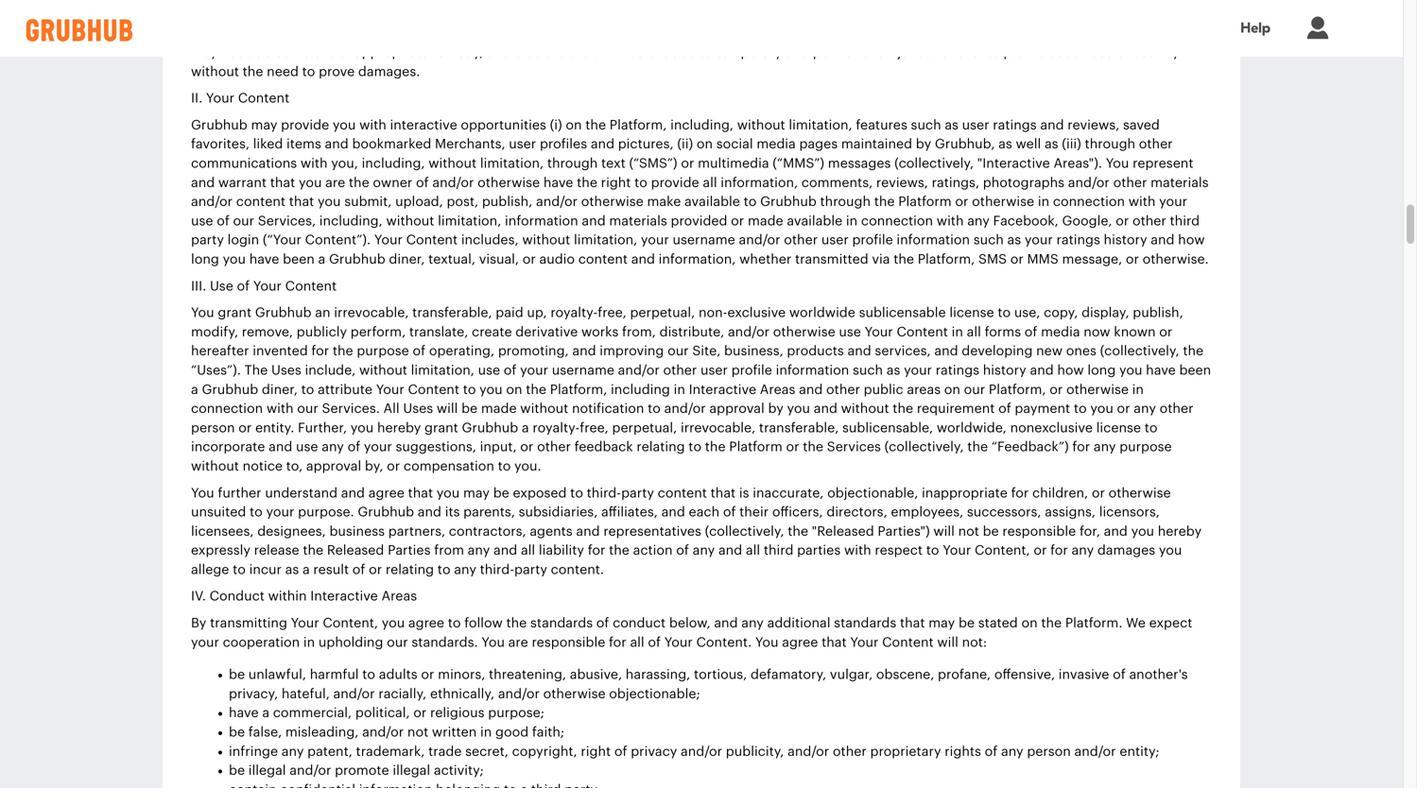 Task type: vqa. For each thing, say whether or not it's contained in the screenshot.
+
no



Task type: describe. For each thing, give the bounding box(es) containing it.
the down profiles
[[577, 176, 598, 189]]

0 horizontal spatial irrevocable,
[[334, 306, 409, 320]]

messages
[[828, 157, 891, 170]]

0 horizontal spatial purpose
[[357, 345, 409, 358]]

may inside grubhub may provide you with interactive opportunities (i) on the platform, including, without limitation, features such as user ratings and reviews, saved favorites, liked items and bookmarked merchants, user profiles and pictures, (ii) on social media pages maintained by grubhub, as well as (iii) through other communications with you, including, without limitation, through text ("sms") or multimedia ("mms") messages (collectively, "interactive areas"). you represent and warrant that you are the owner of and/or otherwise have the right to provide all information, comments, reviews, ratings, photographs and/or other materials and/or content that you submit, upload, post, publish, and/or otherwise make available to grubhub through the platform or otherwise in connection with your use of our services, including, without limitation, information and materials provided or made available in connection with any facebook, google, or other third party login ("your content"). your content includes, without limitation, your username and/or other user profile information such as your ratings history and how long you have been a grubhub diner, textual, visual, or audio content and information, whether transmitted via the platform, sms or mms message, or otherwise.
[[251, 119, 278, 132]]

your down promoting,
[[520, 364, 549, 377]]

with up bookmarked
[[359, 119, 387, 132]]

any inside grubhub may provide you with interactive opportunities (i) on the platform, including, without limitation, features such as user ratings and reviews, saved favorites, liked items and bookmarked merchants, user profiles and pictures, (ii) on social media pages maintained by grubhub, as well as (iii) through other communications with you, including, without limitation, through text ("sms") or multimedia ("mms") messages (collectively, "interactive areas"). you represent and warrant that you are the owner of and/or otherwise have the right to provide all information, comments, reviews, ratings, photographs and/or other materials and/or content that you submit, upload, post, publish, and/or otherwise make available to grubhub through the platform or otherwise in connection with your use of our services, including, without limitation, information and materials provided or made available in connection with any facebook, google, or other third party login ("your content"). your content includes, without limitation, your username and/or other user profile information such as your ratings history and how long you have been a grubhub diner, textual, visual, or audio content and information, whether transmitted via the platform, sms or mms message, or otherwise.
[[968, 215, 990, 228]]

and up otherwise.
[[1151, 234, 1175, 247]]

and down 'contractors,'
[[494, 544, 518, 558]]

compensation
[[404, 460, 494, 473]]

objectionable;
[[609, 688, 701, 701]]

your up by, at the left of page
[[364, 441, 392, 454]]

0 vertical spatial such
[[911, 119, 942, 132]]

derivative
[[516, 326, 578, 339]]

(iii)
[[1062, 138, 1082, 151]]

you down follow
[[482, 636, 505, 650]]

0 vertical spatial third-
[[587, 487, 621, 500]]

diner, inside grubhub may provide you with interactive opportunities (i) on the platform, including, without limitation, features such as user ratings and reviews, saved favorites, liked items and bookmarked merchants, user profiles and pictures, (ii) on social media pages maintained by grubhub, as well as (iii) through other communications with you, including, without limitation, through text ("sms") or multimedia ("mms") messages (collectively, "interactive areas"). you represent and warrant that you are the owner of and/or otherwise have the right to provide all information, comments, reviews, ratings, photographs and/or other materials and/or content that you submit, upload, post, publish, and/or otherwise make available to grubhub through the platform or otherwise in connection with your use of our services, including, without limitation, information and materials provided or made available in connection with any facebook, google, or other third party login ("your content"). your content includes, without limitation, your username and/or other user profile information such as your ratings history and how long you have been a grubhub diner, textual, visual, or audio content and information, whether transmitted via the platform, sms or mms message, or otherwise.
[[389, 253, 425, 266]]

you.
[[515, 460, 542, 473]]

trade
[[429, 746, 462, 759]]

incur
[[249, 564, 282, 577]]

sublicensable
[[859, 306, 946, 320]]

forms
[[985, 326, 1021, 339]]

threatening,
[[489, 669, 566, 682]]

and/or down including in the left of the page
[[664, 402, 706, 416]]

provided
[[671, 215, 728, 228]]

all inside grubhub may provide you with interactive opportunities (i) on the platform, including, without limitation, features such as user ratings and reviews, saved favorites, liked items and bookmarked merchants, user profiles and pictures, (ii) on social media pages maintained by grubhub, as well as (iii) through other communications with you, including, without limitation, through text ("sms") or multimedia ("mms") messages (collectively, "interactive areas"). you represent and warrant that you are the owner of and/or otherwise have the right to provide all information, comments, reviews, ratings, photographs and/or other materials and/or content that you submit, upload, post, publish, and/or otherwise make available to grubhub through the platform or otherwise in connection with your use of our services, including, without limitation, information and materials provided or made available in connection with any facebook, google, or other third party login ("your content"). your content includes, without limitation, your username and/or other user profile information such as your ratings history and how long you have been a grubhub diner, textual, visual, or audio content and information, whether transmitted via the platform, sms or mms message, or otherwise.
[[703, 176, 717, 189]]

public
[[864, 383, 904, 397]]

upholding
[[319, 636, 383, 650]]

successors,
[[967, 506, 1042, 519]]

0 vertical spatial connection
[[1053, 195, 1125, 209]]

trademark,
[[356, 746, 425, 759]]

0 horizontal spatial grant
[[218, 306, 252, 320]]

and up you,
[[325, 138, 349, 151]]

platform, up notification
[[550, 383, 607, 397]]

content.
[[697, 636, 752, 650]]

areas
[[907, 383, 941, 397]]

1 vertical spatial areas
[[382, 590, 417, 604]]

of up login
[[217, 215, 230, 228]]

platform inside grubhub may provide you with interactive opportunities (i) on the platform, including, without limitation, features such as user ratings and reviews, saved favorites, liked items and bookmarked merchants, user profiles and pictures, (ii) on social media pages maintained by grubhub, as well as (iii) through other communications with you, including, without limitation, through text ("sms") or multimedia ("mms") messages (collectively, "interactive areas"). you represent and warrant that you are the owner of and/or otherwise have the right to provide all information, comments, reviews, ratings, photographs and/or other materials and/or content that you submit, upload, post, publish, and/or otherwise make available to grubhub through the platform or otherwise in connection with your use of our services, including, without limitation, information and materials provided or made available in connection with any facebook, google, or other third party login ("your content"). your content includes, without limitation, your username and/or other user profile information such as your ratings history and how long you have been a grubhub diner, textual, visual, or audio content and information, whether transmitted via the platform, sms or mms message, or otherwise.
[[899, 195, 952, 209]]

of left payment
[[999, 402, 1012, 416]]

your down represent
[[1160, 195, 1188, 209]]

your right ii.
[[206, 92, 235, 105]]

1 vertical spatial reviews,
[[877, 176, 929, 189]]

2 horizontal spatial through
[[1085, 138, 1136, 151]]

(collectively, inside you further understand and agree that you may be exposed to third-party content that is inaccurate, objectionable, inappropriate for children, or otherwise unsuited to your purpose. grubhub and its parents, subsidiaries, affiliates, and each of their officers, directors, employees, successors, assigns, licensors, licensees, designees, business partners, contractors, agents and representatives (collectively, the "released parties") will not be responsible for, and you hereby expressly release the released parties from any and all liability for the action of any and all third parties with respect to your content, or for any damages you allege to incur as a result of or relating to any third-party content.
[[705, 525, 785, 538]]

hereby inside you further understand and agree that you may be exposed to third-party content that is inaccurate, objectionable, inappropriate for children, or otherwise unsuited to your purpose. grubhub and its parents, subsidiaries, affiliates, and each of their officers, directors, employees, successors, assigns, licensors, licensees, designees, business partners, contractors, agents and representatives (collectively, the "released parties") will not be responsible for, and you hereby expressly release the released parties from any and all liability for the action of any and all third parties with respect to your content, or for any damages you allege to incur as a result of or relating to any third-party content.
[[1158, 525, 1202, 538]]

incorporate
[[191, 441, 265, 454]]

0 vertical spatial royalty-
[[551, 306, 598, 320]]

expressly
[[191, 544, 251, 558]]

1 vertical spatial third-
[[480, 564, 515, 577]]

0 horizontal spatial uses
[[271, 364, 301, 377]]

owner
[[373, 176, 413, 189]]

content up services,
[[897, 326, 948, 339]]

1 vertical spatial content
[[579, 253, 628, 266]]

or down 'assigns,'
[[1034, 544, 1047, 558]]

each
[[689, 506, 720, 519]]

well
[[1016, 138, 1041, 151]]

of left privacy
[[615, 746, 627, 759]]

any right "rights"
[[1001, 746, 1024, 759]]

are inside grubhub may provide you with interactive opportunities (i) on the platform, including, without limitation, features such as user ratings and reviews, saved favorites, liked items and bookmarked merchants, user profiles and pictures, (ii) on social media pages maintained by grubhub, as well as (iii) through other communications with you, including, without limitation, through text ("sms") or multimedia ("mms") messages (collectively, "interactive areas"). you represent and warrant that you are the owner of and/or otherwise have the right to provide all information, comments, reviews, ratings, photographs and/or other materials and/or content that you submit, upload, post, publish, and/or otherwise make available to grubhub through the platform or otherwise in connection with your use of our services, including, without limitation, information and materials provided or made available in connection with any facebook, google, or other third party login ("your content"). your content includes, without limitation, your username and/or other user profile information such as your ratings history and how long you have been a grubhub diner, textual, visual, or audio content and information, whether transmitted via the platform, sms or mms message, or otherwise.
[[325, 176, 345, 189]]

0 vertical spatial perpetual,
[[630, 306, 695, 320]]

exclusive
[[728, 306, 786, 320]]

0 vertical spatial available
[[685, 195, 740, 209]]

and up the '(iii)'
[[1041, 119, 1064, 132]]

to down ("sms")
[[635, 176, 648, 189]]

ethnically,
[[430, 688, 495, 701]]

content inside by transmitting your content, you agree to follow the standards of conduct below, and any additional standards that may be stated on the platform. we expect your cooperation in upholding our standards. you are responsible for all of your content. you agree that your content will not:
[[882, 636, 934, 650]]

you down items
[[299, 176, 322, 189]]

you up you,
[[333, 119, 356, 132]]

whether
[[740, 253, 792, 266]]

relating inside you further understand and agree that you may be exposed to third-party content that is inaccurate, objectionable, inappropriate for children, or otherwise unsuited to your purpose. grubhub and its parents, subsidiaries, affiliates, and each of their officers, directors, employees, successors, assigns, licensors, licensees, designees, business partners, contractors, agents and representatives (collectively, the "released parties") will not be responsible for, and you hereby expressly release the released parties from any and all liability for the action of any and all third parties with respect to your content, or for any damages you allege to incur as a result of or relating to any third-party content.
[[386, 564, 434, 577]]

all inside you grant grubhub an irrevocable, transferable, paid up, royalty-free, perpetual, non-exclusive worldwide sublicensable license to use, copy, display, publish, modify, remove, publicly perform, translate, create derivative works from, distribute, and/or otherwise use your content in all forms of media now known or hereafter invented ​​for the purpose of operating, promoting, and improving our site, business, products and services, and developing new ones (collectively, the "uses"). the uses include, without limitation, use of your username and/or other user profile information such as your ratings history and how long you have been a grubhub diner, to attribute your content to you on the platform, including in interactive areas and other public areas on our platform, or otherwise in connection with our services. all uses will be made without notification to and/or approval by you and without the requirement of payment to you or any other person or entity. further, you hereby grant grubhub a royalty-free, perpetual, irrevocable, transferable, sublicensable, worldwide, nonexclusive license to incorporate and use any of your suggestions, input, or other feedback relating to the platform or the services (collectively, the "feedback") for any purpose without notice to, approval by, or compensation to you.
[[967, 326, 982, 339]]

our inside grubhub may provide you with interactive opportunities (i) on the platform, including, without limitation, features such as user ratings and reviews, saved favorites, liked items and bookmarked merchants, user profiles and pictures, (ii) on social media pages maintained by grubhub, as well as (iii) through other communications with you, including, without limitation, through text ("sms") or multimedia ("mms") messages (collectively, "interactive areas"). you represent and warrant that you are the owner of and/or otherwise have the right to provide all information, comments, reviews, ratings, photographs and/or other materials and/or content that you submit, upload, post, publish, and/or otherwise make available to grubhub through the platform or otherwise in connection with your use of our services, including, without limitation, information and materials provided or made available in connection with any facebook, google, or other third party login ("your content"). your content includes, without limitation, your username and/or other user profile information such as your ratings history and how long you have been a grubhub diner, textual, visual, or audio content and information, whether transmitted via the platform, sms or mms message, or otherwise.
[[233, 215, 254, 228]]

0 horizontal spatial materials
[[609, 215, 667, 228]]

to down multimedia
[[744, 195, 757, 209]]

and/or down the areas").
[[1068, 176, 1110, 189]]

sublicensable,
[[843, 422, 934, 435]]

(collectively, down sublicensable,
[[885, 441, 964, 454]]

1 vertical spatial royalty-
[[533, 422, 580, 435]]

content up the liked in the top left of the page
[[238, 92, 290, 105]]

or right sms
[[1011, 253, 1024, 266]]

assigns,
[[1045, 506, 1096, 519]]

any inside by transmitting your content, you agree to follow the standards of conduct below, and any additional standards that may be stated on the platform. we expect your cooperation in upholding our standards. you are responsible for all of your content. you agree that your content will not:
[[742, 617, 764, 630]]

services,
[[258, 215, 316, 228]]

0 vertical spatial information,
[[721, 176, 798, 189]]

or left audio
[[523, 253, 536, 266]]

parties
[[388, 544, 431, 558]]

agree inside you further understand and agree that you may be exposed to third-party content that is inaccurate, objectionable, inappropriate for children, or otherwise unsuited to your purpose. grubhub and its parents, subsidiaries, affiliates, and each of their officers, directors, employees, successors, assigns, licensors, licensees, designees, business partners, contractors, agents and representatives (collectively, the "released parties") will not be responsible for, and you hereby expressly release the released parties from any and all liability for the action of any and all third parties with respect to your content, or for any damages you allege to incur as a result of or relating to any third-party content.
[[369, 487, 405, 500]]

0 vertical spatial license
[[950, 306, 995, 320]]

in inside be unlawful, harmful to adults or minors, threatening, abusive, harassing, tortious, defamatory, vulgar, obscene, profane, offensive, invasive of another's privacy, hateful, and/or racially, ethnically, and/or otherwise objectionable; have a commercial, political, or religious purpose; be false, misleading, and/or not written in good faith; infringe any patent, trademark, trade secret, copyright, right of privacy and/or publicity, and/or other proprietary rights of any person and/or entity; be illegal and/or promote illegal activity;
[[480, 726, 492, 740]]

maintained
[[842, 138, 913, 151]]

media inside grubhub may provide you with interactive opportunities (i) on the platform, including, without limitation, features such as user ratings and reviews, saved favorites, liked items and bookmarked merchants, user profiles and pictures, (ii) on social media pages maintained by grubhub, as well as (iii) through other communications with you, including, without limitation, through text ("sms") or multimedia ("mms") messages (collectively, "interactive areas"). you represent and warrant that you are the owner of and/or otherwise have the right to provide all information, comments, reviews, ratings, photographs and/or other materials and/or content that you submit, upload, post, publish, and/or otherwise make available to grubhub through the platform or otherwise in connection with your use of our services, including, without limitation, information and materials provided or made available in connection with any facebook, google, or other third party login ("your content"). your content includes, without limitation, your username and/or other user profile information such as your ratings history and how long you have been a grubhub diner, textual, visual, or audio content and information, whether transmitted via the platform, sms or mms message, or otherwise.
[[757, 138, 796, 151]]

your up mms
[[1025, 234, 1053, 247]]

the up sublicensable,
[[893, 402, 914, 416]]

use up to,
[[296, 441, 318, 454]]

notification
[[572, 402, 644, 416]]

input,
[[480, 441, 517, 454]]

0 vertical spatial including,
[[671, 119, 734, 132]]

you inside you further understand and agree that you may be exposed to third-party content that is inaccurate, objectionable, inappropriate for children, or otherwise unsuited to your purpose. grubhub and its parents, subsidiaries, affiliates, and each of their officers, directors, employees, successors, assigns, licensors, licensees, designees, business partners, contractors, agents and representatives (collectively, the "released parties") will not be responsible for, and you hereby expressly release the released parties from any and all liability for the action of any and all third parties with respect to your content, or for any damages you allege to incur as a result of or relating to any third-party content.
[[191, 487, 214, 500]]

merchants,
[[435, 138, 506, 151]]

by inside you grant grubhub an irrevocable, transferable, paid up, royalty-free, perpetual, non-exclusive worldwide sublicensable license to use, copy, display, publish, modify, remove, publicly perform, translate, create derivative works from, distribute, and/or otherwise use your content in all forms of media now known or hereafter invented ​​for the purpose of operating, promoting, and improving our site, business, products and services, and developing new ones (collectively, the "uses"). the uses include, without limitation, use of your username and/or other user profile information such as your ratings history and how long you have been a grubhub diner, to attribute your content to you on the platform, including in interactive areas and other public areas on our platform, or otherwise in connection with our services. all uses will be made without notification to and/or approval by you and without the requirement of payment to you or any other person or entity. further, you hereby grant grubhub a royalty-free, perpetual, irrevocable, transferable, sublicensable, worldwide, nonexclusive license to incorporate and use any of your suggestions, input, or other feedback relating to the platform or the services (collectively, the "feedback") for any purpose without notice to, approval by, or compensation to you.
[[768, 402, 784, 416]]

minors,
[[438, 669, 485, 682]]

of down services.
[[348, 441, 361, 454]]

features
[[856, 119, 908, 132]]

good
[[496, 726, 529, 740]]

as up grubhub,
[[945, 119, 959, 132]]

and/or up whether
[[739, 234, 781, 247]]

your up vulgar,
[[851, 636, 879, 650]]

1 vertical spatial license
[[1097, 422, 1141, 435]]

a inside grubhub may provide you with interactive opportunities (i) on the platform, including, without limitation, features such as user ratings and reviews, saved favorites, liked items and bookmarked merchants, user profiles and pictures, (ii) on social media pages maintained by grubhub, as well as (iii) through other communications with you, including, without limitation, through text ("sms") or multimedia ("mms") messages (collectively, "interactive areas"). you represent and warrant that you are the owner of and/or otherwise have the right to provide all information, comments, reviews, ratings, photographs and/or other materials and/or content that you submit, upload, post, publish, and/or otherwise make available to grubhub through the platform or otherwise in connection with your use of our services, including, without limitation, information and materials provided or made available in connection with any facebook, google, or other third party login ("your content"). your content includes, without limitation, your username and/or other user profile information such as your ratings history and how long you have been a grubhub diner, textual, visual, or audio content and information, whether transmitted via the platform, sms or mms message, or otherwise.
[[318, 253, 326, 266]]

opportunities
[[461, 119, 547, 132]]

1 horizontal spatial irrevocable,
[[681, 422, 756, 435]]

any down "each"
[[693, 544, 715, 558]]

expect
[[1150, 617, 1193, 630]]

responsible inside by transmitting your content, you agree to follow the standards of conduct below, and any additional standards that may be stated on the platform. we expect your cooperation in upholding our standards. you are responsible for all of your content. you agree that your content will not:
[[532, 636, 606, 650]]

the right via
[[894, 253, 914, 266]]

you inside grubhub may provide you with interactive opportunities (i) on the platform, including, without limitation, features such as user ratings and reviews, saved favorites, liked items and bookmarked merchants, user profiles and pictures, (ii) on social media pages maintained by grubhub, as well as (iii) through other communications with you, including, without limitation, through text ("sms") or multimedia ("mms") messages (collectively, "interactive areas"). you represent and warrant that you are the owner of and/or otherwise have the right to provide all information, comments, reviews, ratings, photographs and/or other materials and/or content that you submit, upload, post, publish, and/or otherwise make available to grubhub through the platform or otherwise in connection with your use of our services, including, without limitation, information and materials provided or made available in connection with any facebook, google, or other third party login ("your content"). your content includes, without limitation, your username and/or other user profile information such as your ratings history and how long you have been a grubhub diner, textual, visual, or audio content and information, whether transmitted via the platform, sms or mms message, or otherwise.
[[1106, 157, 1130, 170]]

grubhub down content").
[[329, 253, 386, 266]]

conduct
[[613, 617, 666, 630]]

copyright,
[[512, 746, 578, 759]]

on right (ii)
[[697, 138, 713, 151]]

interactive inside you grant grubhub an irrevocable, transferable, paid up, royalty-free, perpetual, non-exclusive worldwide sublicensable license to use, copy, display, publish, modify, remove, publicly perform, translate, create derivative works from, distribute, and/or otherwise use your content in all forms of media now known or hereafter invented ​​for the purpose of operating, promoting, and improving our site, business, products and services, and developing new ones (collectively, the "uses"). the uses include, without limitation, use of your username and/or other user profile information such as your ratings history and how long you have been a grubhub diner, to attribute your content to you on the platform, including in interactive areas and other public areas on our platform, or otherwise in connection with our services. all uses will be made without notification to and/or approval by you and without the requirement of payment to you or any other person or entity. further, you hereby grant grubhub a royalty-free, perpetual, irrevocable, transferable, sublicensable, worldwide, nonexclusive license to incorporate and use any of your suggestions, input, or other feedback relating to the platform or the services (collectively, the "feedback") for any purpose without notice to, approval by, or compensation to you.
[[689, 383, 757, 397]]

you up its
[[437, 487, 460, 500]]

2 horizontal spatial information
[[897, 234, 970, 247]]

0 vertical spatial approval
[[710, 402, 765, 416]]

content.
[[551, 564, 604, 577]]

publish, inside grubhub may provide you with interactive opportunities (i) on the platform, including, without limitation, features such as user ratings and reviews, saved favorites, liked items and bookmarked merchants, user profiles and pictures, (ii) on social media pages maintained by grubhub, as well as (iii) through other communications with you, including, without limitation, through text ("sms") or multimedia ("mms") messages (collectively, "interactive areas"). you represent and warrant that you are the owner of and/or otherwise have the right to provide all information, comments, reviews, ratings, photographs and/or other materials and/or content that you submit, upload, post, publish, and/or otherwise make available to grubhub through the platform or otherwise in connection with your use of our services, including, without limitation, information and materials provided or made available in connection with any facebook, google, or other third party login ("your content"). your content includes, without limitation, your username and/or other user profile information such as your ratings history and how long you have been a grubhub diner, textual, visual, or audio content and information, whether transmitted via the platform, sms or mms message, or otherwise.
[[482, 195, 533, 209]]

and left warrant
[[191, 176, 215, 189]]

promote
[[335, 765, 389, 778]]

grubhub up remove, on the left top of page
[[255, 306, 312, 320]]

(collectively, inside grubhub may provide you with interactive opportunities (i) on the platform, including, without limitation, features such as user ratings and reviews, saved favorites, liked items and bookmarked merchants, user profiles and pictures, (ii) on social media pages maintained by grubhub, as well as (iii) through other communications with you, including, without limitation, through text ("sms") or multimedia ("mms") messages (collectively, "interactive areas"). you represent and warrant that you are the owner of and/or otherwise have the right to provide all information, comments, reviews, ratings, photographs and/or other materials and/or content that you submit, upload, post, publish, and/or otherwise make available to grubhub through the platform or otherwise in connection with your use of our services, including, without limitation, information and materials provided or made available in connection with any facebook, google, or other third party login ("your content"). your content includes, without limitation, your username and/or other user profile information such as your ratings history and how long you have been a grubhub diner, textual, visual, or audio content and information, whether transmitted via the platform, sms or mms message, or otherwise.
[[895, 157, 974, 170]]

without up social
[[737, 119, 786, 132]]

products
[[787, 345, 844, 358]]

and left services,
[[848, 345, 872, 358]]

without down "upload,"
[[386, 215, 434, 228]]

you left submit,
[[318, 195, 341, 209]]

our up further,
[[297, 402, 319, 416]]

1 horizontal spatial grant
[[425, 422, 458, 435]]

to up the forms in the top of the page
[[998, 306, 1011, 320]]

further,
[[298, 422, 347, 435]]

and/or down political,
[[362, 726, 404, 740]]

a inside be unlawful, harmful to adults or minors, threatening, abusive, harassing, tortious, defamatory, vulgar, obscene, profane, offensive, invasive of another's privacy, hateful, and/or racially, ethnically, and/or otherwise objectionable; have a commercial, political, or religious purpose; be false, misleading, and/or not written in good faith; infringe any patent, trademark, trade secret, copyright, right of privacy and/or publicity, and/or other proprietary rights of any person and/or entity; be illegal and/or promote illegal activity;
[[262, 707, 270, 720]]

1 illegal from the left
[[249, 765, 286, 778]]

as down facebook,
[[1008, 234, 1022, 247]]

1 horizontal spatial materials
[[1151, 176, 1209, 189]]

attribute
[[318, 383, 373, 397]]

all inside by transmitting your content, you agree to follow the standards of conduct below, and any additional standards that may be stated on the platform. we expect your cooperation in upholding our standards. you are responsible for all of your content. you agree that your content will not:
[[630, 636, 645, 650]]

limitation, up audio
[[574, 234, 638, 247]]

is
[[739, 487, 749, 500]]

you inside you grant grubhub an irrevocable, transferable, paid up, royalty-free, perpetual, non-exclusive worldwide sublicensable license to use, copy, display, publish, modify, remove, publicly perform, translate, create derivative works from, distribute, and/or otherwise use your content in all forms of media now known or hereafter invented ​​for the purpose of operating, promoting, and improving our site, business, products and services, and developing new ones (collectively, the "uses"). the uses include, without limitation, use of your username and/or other user profile information such as your ratings history and how long you have been a grubhub diner, to attribute your content to you on the platform, including in interactive areas and other public areas on our platform, or otherwise in connection with our services. all uses will be made without notification to and/or approval by you and without the requirement of payment to you or any other person or entity. further, you hereby grant grubhub a royalty-free, perpetual, irrevocable, transferable, sublicensable, worldwide, nonexclusive license to incorporate and use any of your suggestions, input, or other feedback relating to the platform or the services (collectively, the "feedback") for any purpose without notice to, approval by, or compensation to you.
[[191, 306, 214, 320]]

faith;
[[532, 726, 565, 740]]

adults
[[379, 669, 418, 682]]

within
[[268, 590, 307, 604]]

our inside by transmitting your content, you agree to follow the standards of conduct below, and any additional standards that may be stated on the platform. we expect your cooperation in upholding our standards. you are responsible for all of your content. you agree that your content will not:
[[387, 636, 408, 650]]

upload,
[[395, 195, 443, 209]]

or down known
[[1117, 402, 1131, 416]]

message,
[[1062, 253, 1123, 266]]

and inside by transmitting your content, you agree to follow the standards of conduct below, and any additional standards that may be stated on the platform. we expect your cooperation in upholding our standards. you are responsible for all of your content. you agree that your content will not:
[[714, 617, 738, 630]]

content, inside by transmitting your content, you agree to follow the standards of conduct below, and any additional standards that may be stated on the platform. we expect your cooperation in upholding our standards. you are responsible for all of your content. you agree that your content will not:
[[323, 617, 378, 630]]

without down "incorporate"
[[191, 460, 239, 473]]

subsidiaries,
[[519, 506, 598, 519]]

paid
[[496, 306, 524, 320]]

platform inside you grant grubhub an irrevocable, transferable, paid up, royalty-free, perpetual, non-exclusive worldwide sublicensable license to use, copy, display, publish, modify, remove, publicly perform, translate, create derivative works from, distribute, and/or otherwise use your content in all forms of media now known or hereafter invented ​​for the purpose of operating, promoting, and improving our site, business, products and services, and developing new ones (collectively, the "uses"). the uses include, without limitation, use of your username and/or other user profile information such as your ratings history and how long you have been a grubhub diner, to attribute your content to you on the platform, including in interactive areas and other public areas on our platform, or otherwise in connection with our services. all uses will be made without notification to and/or approval by you and without the requirement of payment to you or any other person or entity. further, you hereby grant grubhub a royalty-free, perpetual, irrevocable, transferable, sublicensable, worldwide, nonexclusive license to incorporate and use any of your suggestions, input, or other feedback relating to the platform or the services (collectively, the "feedback") for any purpose without notice to, approval by, or compensation to you.
[[729, 441, 783, 454]]

otherwise.
[[1143, 253, 1209, 266]]

platform.
[[1066, 617, 1123, 630]]

privacy,
[[229, 688, 278, 701]]

infringe
[[229, 746, 278, 759]]

the left services
[[803, 441, 824, 454]]

relating inside you grant grubhub an irrevocable, transferable, paid up, royalty-free, perpetual, non-exclusive worldwide sublicensable license to use, copy, display, publish, modify, remove, publicly perform, translate, create derivative works from, distribute, and/or otherwise use your content in all forms of media now known or hereafter invented ​​for the purpose of operating, promoting, and improving our site, business, products and services, and developing new ones (collectively, the "uses"). the uses include, without limitation, use of your username and/or other user profile information such as your ratings history and how long you have been a grubhub diner, to attribute your content to you on the platform, including in interactive areas and other public areas on our platform, or otherwise in connection with our services. all uses will be made without notification to and/or approval by you and without the requirement of payment to you or any other person or entity. further, you hereby grant grubhub a royalty-free, perpetual, irrevocable, transferable, sublicensable, worldwide, nonexclusive license to incorporate and use any of your suggestions, input, or other feedback relating to the platform or the services (collectively, the "feedback") for any purpose without notice to, approval by, or compensation to you.
[[637, 441, 685, 454]]

services
[[827, 441, 881, 454]]

additional
[[768, 617, 831, 630]]

a up you.
[[522, 422, 529, 435]]

your inside you further understand and agree that you may be exposed to third-party content that is inaccurate, objectionable, inappropriate for children, or otherwise unsuited to your purpose. grubhub and its parents, subsidiaries, affiliates, and each of their officers, directors, employees, successors, assigns, licensors, licensees, designees, business partners, contractors, agents and representatives (collectively, the "released parties") will not be responsible for, and you hereby expressly release the released parties from any and all liability for the action of any and all third parties with respect to your content, or for any damages you allege to incur as a result of or relating to any third-party content.
[[943, 544, 972, 558]]

and/or up including in the left of the page
[[618, 364, 660, 377]]

user up transmitted at the top right of page
[[822, 234, 849, 247]]

1 vertical spatial perpetual,
[[612, 422, 677, 435]]

for up content.
[[588, 544, 606, 558]]

invented
[[253, 345, 308, 358]]

right inside grubhub may provide you with interactive opportunities (i) on the platform, including, without limitation, features such as user ratings and reviews, saved favorites, liked items and bookmarked merchants, user profiles and pictures, (ii) on social media pages maintained by grubhub, as well as (iii) through other communications with you, including, without limitation, through text ("sms") or multimedia ("mms") messages (collectively, "interactive areas"). you represent and warrant that you are the owner of and/or otherwise have the right to provide all information, comments, reviews, ratings, photographs and/or other materials and/or content that you submit, upload, post, publish, and/or otherwise make available to grubhub through the platform or otherwise in connection with your use of our services, including, without limitation, information and materials provided or made available in connection with any facebook, google, or other third party login ("your content"). your content includes, without limitation, your username and/or other user profile information such as your ratings history and how long you have been a grubhub diner, textual, visual, or audio content and information, whether transmitted via the platform, sms or mms message, or otherwise.
[[601, 176, 631, 189]]

objectionable,
[[828, 487, 919, 500]]

username inside you grant grubhub an irrevocable, transferable, paid up, royalty-free, perpetual, non-exclusive worldwide sublicensable license to use, copy, display, publish, modify, remove, publicly perform, translate, create derivative works from, distribute, and/or otherwise use your content in all forms of media now known or hereafter invented ​​for the purpose of operating, promoting, and improving our site, business, products and services, and developing new ones (collectively, the "uses"). the uses include, without limitation, use of your username and/or other user profile information such as your ratings history and how long you have been a grubhub diner, to attribute your content to you on the platform, including in interactive areas and other public areas on our platform, or otherwise in connection with our services. all uses will be made without notification to and/or approval by you and without the requirement of payment to you or any other person or entity. further, you hereby grant grubhub a royalty-free, perpetual, irrevocable, transferable, sublicensable, worldwide, nonexclusive license to incorporate and use any of your suggestions, input, or other feedback relating to the platform or the services (collectively, the "feedback") for any purpose without notice to, approval by, or compensation to you.
[[552, 364, 615, 377]]

1 vertical spatial information,
[[659, 253, 736, 266]]

1 vertical spatial through
[[547, 157, 598, 170]]

racially,
[[379, 688, 427, 701]]

made inside grubhub may provide you with interactive opportunities (i) on the platform, including, without limitation, features such as user ratings and reviews, saved favorites, liked items and bookmarked merchants, user profiles and pictures, (ii) on social media pages maintained by grubhub, as well as (iii) through other communications with you, including, without limitation, through text ("sms") or multimedia ("mms") messages (collectively, "interactive areas"). you represent and warrant that you are the owner of and/or otherwise have the right to provide all information, comments, reviews, ratings, photographs and/or other materials and/or content that you submit, upload, post, publish, and/or otherwise make available to grubhub through the platform or otherwise in connection with your use of our services, including, without limitation, information and materials provided or made available in connection with any facebook, google, or other third party login ("your content"). your content includes, without limitation, your username and/or other user profile information such as your ratings history and how long you have been a grubhub diner, textual, visual, or audio content and information, whether transmitted via the platform, sms or mms message, or otherwise.
[[748, 215, 784, 228]]

cooperation
[[223, 636, 300, 650]]

on down promoting,
[[506, 383, 523, 397]]

of up "upload,"
[[416, 176, 429, 189]]

to up licensors,
[[1145, 422, 1158, 435]]

limitation, up "pages"
[[789, 119, 853, 132]]

user up grubhub,
[[962, 119, 990, 132]]

and/or up business,
[[728, 326, 770, 339]]

to down "include,"
[[301, 383, 314, 397]]

comments,
[[802, 176, 873, 189]]

1 vertical spatial transferable,
[[759, 422, 839, 435]]

0 horizontal spatial content
[[236, 195, 286, 209]]

you down services.
[[351, 422, 374, 435]]

profile inside you grant grubhub an irrevocable, transferable, paid up, royalty-free, perpetual, non-exclusive worldwide sublicensable license to use, copy, display, publish, modify, remove, publicly perform, translate, create derivative works from, distribute, and/or otherwise use your content in all forms of media now known or hereafter invented ​​for the purpose of operating, promoting, and improving our site, business, products and services, and developing new ones (collectively, the "uses"). the uses include, without limitation, use of your username and/or other user profile information such as your ratings history and how long you have been a grubhub diner, to attribute your content to you on the platform, including in interactive areas and other public areas on our platform, or otherwise in connection with our services. all uses will be made without notification to and/or approval by you and without the requirement of payment to you or any other person or entity. further, you hereby grant grubhub a royalty-free, perpetual, irrevocable, transferable, sublicensable, worldwide, nonexclusive license to incorporate and use any of your suggestions, input, or other feedback relating to the platform or the services (collectively, the "feedback") for any purpose without notice to, approval by, or compensation to you.
[[732, 364, 773, 377]]

and/or right privacy
[[681, 746, 723, 759]]

1 vertical spatial party
[[621, 487, 654, 500]]

to up nonexclusive
[[1074, 402, 1087, 416]]

include,
[[305, 364, 356, 377]]

unlawful,
[[249, 669, 306, 682]]

1 vertical spatial agree
[[408, 617, 445, 630]]

grubhub down "uses").
[[202, 383, 258, 397]]

0 horizontal spatial approval
[[306, 460, 361, 473]]

and/or down warrant
[[191, 195, 233, 209]]

made inside you grant grubhub an irrevocable, transferable, paid up, royalty-free, perpetual, non-exclusive worldwide sublicensable license to use, copy, display, publish, modify, remove, publicly perform, translate, create derivative works from, distribute, and/or otherwise use your content in all forms of media now known or hereafter invented ​​for the purpose of operating, promoting, and improving our site, business, products and services, and developing new ones (collectively, the "uses"). the uses include, without limitation, use of your username and/or other user profile information such as your ratings history and how long you have been a grubhub diner, to attribute your content to you on the platform, including in interactive areas and other public areas on our platform, or otherwise in connection with our services. all uses will be made without notification to and/or approval by you and without the requirement of payment to you or any other person or entity. further, you hereby grant grubhub a royalty-free, perpetual, irrevocable, transferable, sublicensable, worldwide, nonexclusive license to incorporate and use any of your suggestions, input, or other feedback relating to the platform or the services (collectively, the "feedback") for any purpose without notice to, approval by, or compensation to you.
[[481, 402, 517, 416]]

suggestions,
[[396, 441, 477, 454]]

0 vertical spatial information
[[505, 215, 579, 228]]

and down works
[[572, 345, 596, 358]]

its
[[445, 506, 460, 519]]

1 vertical spatial such
[[974, 234, 1004, 247]]

harmful
[[310, 669, 359, 682]]

pages
[[800, 138, 838, 151]]

or right message,
[[1126, 253, 1140, 266]]

including
[[611, 383, 670, 397]]

to down including in the left of the page
[[648, 402, 661, 416]]

otherwise down "photographs"
[[972, 195, 1035, 209]]

0 vertical spatial free,
[[598, 306, 627, 320]]

represent
[[1133, 157, 1194, 170]]

grubhub may provide you with interactive opportunities (i) on the platform, including, without limitation, features such as user ratings and reviews, saved favorites, liked items and bookmarked merchants, user profiles and pictures, (ii) on social media pages maintained by grubhub, as well as (iii) through other communications with you, including, without limitation, through text ("sms") or multimedia ("mms") messages (collectively, "interactive areas"). you represent and warrant that you are the owner of and/or otherwise have the right to provide all information, comments, reviews, ratings, photographs and/or other materials and/or content that you submit, upload, post, publish, and/or otherwise make available to grubhub through the platform or otherwise in connection with your use of our services, including, without limitation, information and materials provided or made available in connection with any facebook, google, or other third party login ("your content"). your content includes, without limitation, your username and/or other user profile information such as your ratings history and how long you have been a grubhub diner, textual, visual, or audio content and information, whether transmitted via the platform, sms or mms message, or otherwise.
[[191, 119, 1209, 266]]

sms
[[979, 253, 1007, 266]]

2 illegal from the left
[[393, 765, 430, 778]]

otherwise down text
[[581, 195, 644, 209]]

otherwise up post,
[[478, 176, 540, 189]]

been inside grubhub may provide you with interactive opportunities (i) on the platform, including, without limitation, features such as user ratings and reviews, saved favorites, liked items and bookmarked merchants, user profiles and pictures, (ii) on social media pages maintained by grubhub, as well as (iii) through other communications with you, including, without limitation, through text ("sms") or multimedia ("mms") messages (collectively, "interactive areas"). you represent and warrant that you are the owner of and/or otherwise have the right to provide all information, comments, reviews, ratings, photographs and/or other materials and/or content that you submit, upload, post, publish, and/or otherwise make available to grubhub through the platform or otherwise in connection with your use of our services, including, without limitation, information and materials provided or made available in connection with any facebook, google, or other third party login ("your content"). your content includes, without limitation, your username and/or other user profile information such as your ratings history and how long you have been a grubhub diner, textual, visual, or audio content and information, whether transmitted via the platform, sms or mms message, or otherwise.
[[283, 253, 315, 266]]

2 vertical spatial agree
[[782, 636, 818, 650]]

from
[[434, 544, 464, 558]]

you grant grubhub an irrevocable, transferable, paid up, royalty-free, perpetual, non-exclusive worldwide sublicensable license to use, copy, display, publish, modify, remove, publicly perform, translate, create derivative works from, distribute, and/or otherwise use your content in all forms of media now known or hereafter invented ​​for the purpose of operating, promoting, and improving our site, business, products and services, and developing new ones (collectively, the "uses"). the uses include, without limitation, use of your username and/or other user profile information such as your ratings history and how long you have been a grubhub diner, to attribute your content to you on the platform, including in interactive areas and other public areas on our platform, or otherwise in connection with our services. all uses will be made without notification to and/or approval by you and without the requirement of payment to you or any other person or entity. further, you hereby grant grubhub a royalty-free, perpetual, irrevocable, transferable, sublicensable, worldwide, nonexclusive license to incorporate and use any of your suggestions, input, or other feedback relating to the platform or the services (collectively, the "feedback") for any purpose without notice to, approval by, or compensation to you.
[[191, 306, 1212, 473]]

without up audio
[[522, 234, 571, 247]]

of left the their
[[723, 506, 736, 519]]

your inside grubhub may provide you with interactive opportunities (i) on the platform, including, without limitation, features such as user ratings and reviews, saved favorites, liked items and bookmarked merchants, user profiles and pictures, (ii) on social media pages maintained by grubhub, as well as (iii) through other communications with you, including, without limitation, through text ("sms") or multimedia ("mms") messages (collectively, "interactive areas"). you represent and warrant that you are the owner of and/or otherwise have the right to provide all information, comments, reviews, ratings, photographs and/or other materials and/or content that you submit, upload, post, publish, and/or otherwise make available to grubhub through the platform or otherwise in connection with your use of our services, including, without limitation, information and materials provided or made available in connection with any facebook, google, or other third party login ("your content"). your content includes, without limitation, your username and/or other user profile information such as your ratings history and how long you have been a grubhub diner, textual, visual, or audio content and information, whether transmitted via the platform, sms or mms message, or otherwise.
[[374, 234, 403, 247]]

to down from
[[438, 564, 451, 577]]

to up subsidiaries,
[[570, 487, 583, 500]]

0 vertical spatial transferable,
[[412, 306, 492, 320]]

1 vertical spatial free,
[[580, 422, 609, 435]]

("your
[[263, 234, 302, 247]]

without down perform,
[[359, 364, 408, 377]]

your inside you further understand and agree that you may be exposed to third-party content that is inaccurate, objectionable, inappropriate for children, or otherwise unsuited to your purpose. grubhub and its parents, subsidiaries, affiliates, and each of their officers, directors, employees, successors, assigns, licensors, licensees, designees, business partners, contractors, agents and representatives (collectively, the "released parties") will not be responsible for, and you hereby expressly release the released parties from any and all liability for the action of any and all third parties with respect to your content, or for any damages you allege to incur as a result of or relating to any third-party content.
[[266, 506, 295, 519]]

profiles
[[540, 138, 587, 151]]

ones
[[1066, 345, 1097, 358]]

0 horizontal spatial provide
[[281, 119, 329, 132]]

any down false,
[[282, 746, 304, 759]]

(ii)
[[677, 138, 693, 151]]

further
[[218, 487, 262, 500]]

without down promoting,
[[520, 402, 569, 416]]

use down worldwide
[[839, 326, 861, 339]]

of right action
[[676, 544, 689, 558]]

on right (i)
[[566, 119, 582, 132]]

responsible inside you further understand and agree that you may be exposed to third-party content that is inaccurate, objectionable, inappropriate for children, or otherwise unsuited to your purpose. grubhub and its parents, subsidiaries, affiliates, and each of their officers, directors, employees, successors, assigns, licensors, licensees, designees, business partners, contractors, agents and representatives (collectively, the "released parties") will not be responsible for, and you hereby expressly release the released parties from any and all liability for the action of any and all third parties with respect to your content, or for any damages you allege to incur as a result of or relating to any third-party content.
[[1003, 525, 1076, 538]]

the up 'result' at the left of page
[[303, 544, 324, 558]]

your right use
[[253, 280, 282, 293]]

for down 'assigns,'
[[1051, 544, 1068, 558]]

and down make
[[631, 253, 655, 266]]

grubhub,
[[935, 138, 995, 151]]

bookmarked
[[352, 138, 432, 151]]

iii. use of your content
[[191, 280, 337, 293]]

as inside you grant grubhub an irrevocable, transferable, paid up, royalty-free, perpetual, non-exclusive worldwide sublicensable license to use, copy, display, publish, modify, remove, publicly perform, translate, create derivative works from, distribute, and/or otherwise use your content in all forms of media now known or hereafter invented ​​for the purpose of operating, promoting, and improving our site, business, products and services, and developing new ones (collectively, the "uses"). the uses include, without limitation, use of your username and/or other user profile information such as your ratings history and how long you have been a grubhub diner, to attribute your content to you on the platform, including in interactive areas and other public areas on our platform, or otherwise in connection with our services. all uses will be made without notification to and/or approval by you and without the requirement of payment to you or any other person or entity. further, you hereby grant grubhub a royalty-free, perpetual, irrevocable, transferable, sublicensable, worldwide, nonexclusive license to incorporate and use any of your suggestions, input, or other feedback relating to the platform or the services (collectively, the "feedback") for any purpose without notice to, approval by, or compensation to you.
[[887, 364, 901, 377]]



Task type: locate. For each thing, give the bounding box(es) containing it.
are inside by transmitting your content, you agree to follow the standards of conduct below, and any additional standards that may be stated on the platform. we expect your cooperation in upholding our standards. you are responsible for all of your content. you agree that your content will not:
[[508, 636, 528, 650]]

right right 'copyright,'
[[581, 746, 611, 759]]

the down officers,
[[788, 525, 809, 538]]

1 vertical spatial purpose
[[1120, 441, 1172, 454]]

and/or up purpose;
[[498, 688, 540, 701]]

0 vertical spatial third
[[1170, 215, 1200, 228]]

publish, up includes,
[[482, 195, 533, 209]]

2 horizontal spatial content
[[658, 487, 707, 500]]

diner,
[[389, 253, 425, 266], [262, 383, 298, 397]]

content, inside you further understand and agree that you may be exposed to third-party content that is inaccurate, objectionable, inappropriate for children, or otherwise unsuited to your purpose. grubhub and its parents, subsidiaries, affiliates, and each of their officers, directors, employees, successors, assigns, licensors, licensees, designees, business partners, contractors, agents and representatives (collectively, the "released parties") will not be responsible for, and you hereby expressly release the released parties from any and all liability for the action of any and all third parties with respect to your content, or for any damages you allege to incur as a result of or relating to any third-party content.
[[975, 544, 1030, 558]]

0 vertical spatial through
[[1085, 138, 1136, 151]]

otherwise inside you further understand and agree that you may be exposed to third-party content that is inaccurate, objectionable, inappropriate for children, or otherwise unsuited to your purpose. grubhub and its parents, subsidiaries, affiliates, and each of their officers, directors, employees, successors, assigns, licensors, licensees, designees, business partners, contractors, agents and representatives (collectively, the "released parties") will not be responsible for, and you hereby expressly release the released parties from any and all liability for the action of any and all third parties with respect to your content, or for any damages you allege to incur as a result of or relating to any third-party content.
[[1109, 487, 1171, 500]]

0 horizontal spatial such
[[853, 364, 883, 377]]

0 horizontal spatial are
[[325, 176, 345, 189]]

by down business,
[[768, 402, 784, 416]]

0 horizontal spatial relating
[[386, 564, 434, 577]]

mms
[[1028, 253, 1059, 266]]

0 vertical spatial grant
[[218, 306, 252, 320]]

may up parents,
[[463, 487, 490, 500]]

you
[[1106, 157, 1130, 170], [191, 306, 214, 320], [191, 487, 214, 500], [482, 636, 505, 650], [755, 636, 779, 650]]

secret,
[[465, 746, 509, 759]]

diner, left textual, on the left of page
[[389, 253, 425, 266]]

misleading,
[[286, 726, 359, 740]]

payment
[[1015, 402, 1071, 416]]

0 vertical spatial hereby
[[377, 422, 421, 435]]

1 horizontal spatial not
[[959, 525, 980, 538]]

reviews, down maintained
[[877, 176, 929, 189]]

0 horizontal spatial interactive
[[310, 590, 378, 604]]

to inside be unlawful, harmful to adults or minors, threatening, abusive, harassing, tortious, defamatory, vulgar, obscene, profane, offensive, invasive of another's privacy, hateful, and/or racially, ethnically, and/or otherwise objectionable; have a commercial, political, or religious purpose; be false, misleading, and/or not written in good faith; infringe any patent, trademark, trade secret, copyright, right of privacy and/or publicity, and/or other proprietary rights of any person and/or entity; be illegal and/or promote illegal activity;
[[362, 669, 375, 682]]

username
[[673, 234, 736, 247], [552, 364, 615, 377]]

2 horizontal spatial agree
[[782, 636, 818, 650]]

or right provided on the top
[[731, 215, 745, 228]]

information inside you grant grubhub an irrevocable, transferable, paid up, royalty-free, perpetual, non-exclusive worldwide sublicensable license to use, copy, display, publish, modify, remove, publicly perform, translate, create derivative works from, distribute, and/or otherwise use your content in all forms of media now known or hereafter invented ​​for the purpose of operating, promoting, and improving our site, business, products and services, and developing new ones (collectively, the "uses"). the uses include, without limitation, use of your username and/or other user profile information such as your ratings history and how long you have been a grubhub diner, to attribute your content to you on the platform, including in interactive areas and other public areas on our platform, or otherwise in connection with our services. all uses will be made without notification to and/or approval by you and without the requirement of payment to you or any other person or entity. further, you hereby grant grubhub a royalty-free, perpetual, irrevocable, transferable, sublicensable, worldwide, nonexclusive license to incorporate and use any of your suggestions, input, or other feedback relating to the platform or the services (collectively, the "feedback") for any purpose without notice to, approval by, or compensation to you.
[[776, 364, 850, 377]]

will left not: at the right bottom of page
[[938, 636, 959, 650]]

ratings inside you grant grubhub an irrevocable, transferable, paid up, royalty-free, perpetual, non-exclusive worldwide sublicensable license to use, copy, display, publish, modify, remove, publicly perform, translate, create derivative works from, distribute, and/or otherwise use your content in all forms of media now known or hereafter invented ​​for the purpose of operating, promoting, and improving our site, business, products and services, and developing new ones (collectively, the "uses"). the uses include, without limitation, use of your username and/or other user profile information such as your ratings history and how long you have been a grubhub diner, to attribute your content to you on the platform, including in interactive areas and other public areas on our platform, or otherwise in connection with our services. all uses will be made without notification to and/or approval by you and without the requirement of payment to you or any other person or entity. further, you hereby grant grubhub a royalty-free, perpetual, irrevocable, transferable, sublicensable, worldwide, nonexclusive license to incorporate and use any of your suggestions, input, or other feedback relating to the platform or the services (collectively, the "feedback") for any purpose without notice to, approval by, or compensation to you.
[[936, 364, 980, 377]]

or right adults
[[421, 669, 435, 682]]

any down further,
[[322, 441, 344, 454]]

0 vertical spatial history
[[1104, 234, 1148, 247]]

information, down multimedia
[[721, 176, 798, 189]]

use inside grubhub may provide you with interactive opportunities (i) on the platform, including, without limitation, features such as user ratings and reviews, saved favorites, liked items and bookmarked merchants, user profiles and pictures, (ii) on social media pages maintained by grubhub, as well as (iii) through other communications with you, including, without limitation, through text ("sms") or multimedia ("mms") messages (collectively, "interactive areas"). you represent and warrant that you are the owner of and/or otherwise have the right to provide all information, comments, reviews, ratings, photographs and/or other materials and/or content that you submit, upload, post, publish, and/or otherwise make available to grubhub through the platform or otherwise in connection with your use of our services, including, without limitation, information and materials provided or made available in connection with any facebook, google, or other third party login ("your content"). your content includes, without limitation, your username and/or other user profile information such as your ratings history and how long you have been a grubhub diner, textual, visual, or audio content and information, whether transmitted via the platform, sms or mms message, or otherwise.
[[191, 215, 213, 228]]

as inside you further understand and agree that you may be exposed to third-party content that is inaccurate, objectionable, inappropriate for children, or otherwise unsuited to your purpose. grubhub and its parents, subsidiaries, affiliates, and each of their officers, directors, employees, successors, assigns, licensors, licensees, designees, business partners, contractors, agents and representatives (collectively, the "released parties") will not be responsible for, and you hereby expressly release the released parties from any and all liability for the action of any and all third parties with respect to your content, or for any damages you allege to incur as a result of or relating to any third-party content.
[[285, 564, 299, 577]]

1 vertical spatial uses
[[403, 402, 433, 416]]

in inside by transmitting your content, you agree to follow the standards of conduct below, and any additional standards that may be stated on the platform. we expect your cooperation in upholding our standards. you are responsible for all of your content. you agree that your content will not:
[[303, 636, 315, 650]]

0 horizontal spatial content,
[[323, 617, 378, 630]]

person inside be unlawful, harmful to adults or minors, threatening, abusive, harassing, tortious, defamatory, vulgar, obscene, profane, offensive, invasive of another's privacy, hateful, and/or racially, ethnically, and/or otherwise objectionable; have a commercial, political, or religious purpose; be false, misleading, and/or not written in good faith; infringe any patent, trademark, trade secret, copyright, right of privacy and/or publicity, and/or other proprietary rights of any person and/or entity; be illegal and/or promote illegal activity;
[[1027, 746, 1071, 759]]

been inside you grant grubhub an irrevocable, transferable, paid up, royalty-free, perpetual, non-exclusive worldwide sublicensable license to use, copy, display, publish, modify, remove, publicly perform, translate, create derivative works from, distribute, and/or otherwise use your content in all forms of media now known or hereafter invented ​​for the purpose of operating, promoting, and improving our site, business, products and services, and developing new ones (collectively, the "uses"). the uses include, without limitation, use of your username and/or other user profile information such as your ratings history and how long you have been a grubhub diner, to attribute your content to you on the platform, including in interactive areas and other public areas on our platform, or otherwise in connection with our services. all uses will be made without notification to and/or approval by you and without the requirement of payment to you or any other person or entity. further, you hereby grant grubhub a royalty-free, perpetual, irrevocable, transferable, sublicensable, worldwide, nonexclusive license to incorporate and use any of your suggestions, input, or other feedback relating to the platform or the services (collectively, the "feedback") for any purpose without notice to, approval by, or compensation to you.
[[1180, 364, 1212, 377]]

create
[[472, 326, 512, 339]]

liked
[[253, 138, 283, 151]]

0 vertical spatial agree
[[369, 487, 405, 500]]

or down the racially,
[[414, 707, 427, 720]]

ii.
[[191, 92, 203, 105]]

content inside you further understand and agree that you may be exposed to third-party content that is inaccurate, objectionable, inappropriate for children, or otherwise unsuited to your purpose. grubhub and its parents, subsidiaries, affiliates, and each of their officers, directors, employees, successors, assigns, licensors, licensees, designees, business partners, contractors, agents and representatives (collectively, the "released parties") will not be responsible for, and you hereby expressly release the released parties from any and all liability for the action of any and all third parties with respect to your content, or for any damages you allege to incur as a result of or relating to any third-party content.
[[658, 487, 707, 500]]

notice
[[243, 460, 283, 473]]

of right use
[[237, 280, 250, 293]]

purpose.
[[298, 506, 354, 519]]

you inside by transmitting your content, you agree to follow the standards of conduct below, and any additional standards that may be stated on the platform. we expect your cooperation in upholding our standards. you are responsible for all of your content. you agree that your content will not:
[[382, 617, 405, 630]]

purpose
[[357, 345, 409, 358], [1120, 441, 1172, 454]]

limitation,
[[789, 119, 853, 132], [480, 157, 544, 170], [438, 215, 502, 228], [574, 234, 638, 247], [411, 364, 475, 377]]

political,
[[355, 707, 410, 720]]

provide up items
[[281, 119, 329, 132]]

to down further
[[250, 506, 263, 519]]

with down "released
[[844, 544, 872, 558]]

0 horizontal spatial profile
[[732, 364, 773, 377]]

grubhub image
[[19, 19, 140, 42]]

harassing,
[[626, 669, 691, 682]]

be inside by transmitting your content, you agree to follow the standards of conduct below, and any additional standards that may be stated on the platform. we expect your cooperation in upholding our standards. you are responsible for all of your content. you agree that your content will not:
[[959, 617, 975, 630]]

a inside you further understand and agree that you may be exposed to third-party content that is inaccurate, objectionable, inappropriate for children, or otherwise unsuited to your purpose. grubhub and its parents, subsidiaries, affiliates, and each of their officers, directors, employees, successors, assigns, licensors, licensees, designees, business partners, contractors, agents and representatives (collectively, the "released parties") will not be responsible for, and you hereby expressly release the released parties from any and all liability for the action of any and all third parties with respect to your content, or for any damages you allege to incur as a result of or relating to any third-party content.
[[303, 564, 310, 577]]

may inside by transmitting your content, you agree to follow the standards of conduct below, and any additional standards that may be stated on the platform. we expect your cooperation in upholding our standards. you are responsible for all of your content. you agree that your content will not:
[[929, 617, 955, 630]]

pictures,
[[618, 138, 674, 151]]

the left action
[[609, 544, 630, 558]]

with inside you further understand and agree that you may be exposed to third-party content that is inaccurate, objectionable, inappropriate for children, or otherwise unsuited to your purpose. grubhub and its parents, subsidiaries, affiliates, and each of their officers, directors, employees, successors, assigns, licensors, licensees, designees, business partners, contractors, agents and representatives (collectively, the "released parties") will not be responsible for, and you hereby expressly release the released parties from any and all liability for the action of any and all third parties with respect to your content, or for any damages you allege to incur as a result of or relating to any third-party content.
[[844, 544, 872, 558]]

are down you,
[[325, 176, 345, 189]]

representatives
[[604, 525, 702, 538]]

1 vertical spatial content,
[[323, 617, 378, 630]]

hereby down licensors,
[[1158, 525, 1202, 538]]

royalty- up you.
[[533, 422, 580, 435]]

1 horizontal spatial third
[[1170, 215, 1200, 228]]

licensees,
[[191, 525, 254, 538]]

be up privacy,
[[229, 669, 245, 682]]

inaccurate,
[[753, 487, 824, 500]]

submit,
[[344, 195, 392, 209]]

1 vertical spatial right
[[581, 746, 611, 759]]

2 horizontal spatial may
[[929, 617, 955, 630]]

operating,
[[429, 345, 495, 358]]

content inside grubhub may provide you with interactive opportunities (i) on the platform, including, without limitation, features such as user ratings and reviews, saved favorites, liked items and bookmarked merchants, user profiles and pictures, (ii) on social media pages maintained by grubhub, as well as (iii) through other communications with you, including, without limitation, through text ("sms") or multimedia ("mms") messages (collectively, "interactive areas"). you represent and warrant that you are the owner of and/or otherwise have the right to provide all information, comments, reviews, ratings, photographs and/or other materials and/or content that you submit, upload, post, publish, and/or otherwise make available to grubhub through the platform or otherwise in connection with your use of our services, including, without limitation, information and materials provided or made available in connection with any facebook, google, or other third party login ("your content"). your content includes, without limitation, your username and/or other user profile information such as your ratings history and how long you have been a grubhub diner, textual, visual, or audio content and information, whether transmitted via the platform, sms or mms message, or otherwise.
[[406, 234, 458, 247]]

1 horizontal spatial such
[[911, 119, 942, 132]]

as
[[945, 119, 959, 132], [999, 138, 1013, 151], [1045, 138, 1059, 151], [1008, 234, 1022, 247], [887, 364, 901, 377], [285, 564, 299, 577]]

will inside you further understand and agree that you may be exposed to third-party content that is inaccurate, objectionable, inappropriate for children, or otherwise unsuited to your purpose. grubhub and its parents, subsidiaries, affiliates, and each of their officers, directors, employees, successors, assigns, licensors, licensees, designees, business partners, contractors, agents and representatives (collectively, the "released parties") will not be responsible for, and you hereby expressly release the released parties from any and all liability for the action of any and all third parties with respect to your content, or for any damages you allege to incur as a result of or relating to any third-party content.
[[934, 525, 955, 538]]

long
[[191, 253, 219, 266], [1088, 364, 1116, 377]]

grubhub inside you further understand and agree that you may be exposed to third-party content that is inaccurate, objectionable, inappropriate for children, or otherwise unsuited to your purpose. grubhub and its parents, subsidiaries, affiliates, and each of their officers, directors, employees, successors, assigns, licensors, licensees, designees, business partners, contractors, agents and representatives (collectively, the "released parties") will not be responsible for, and you hereby expressly release the released parties from any and all liability for the action of any and all third parties with respect to your content, or for any damages you allege to incur as a result of or relating to any third-party content.
[[358, 506, 414, 519]]

result
[[313, 564, 349, 577]]

1 horizontal spatial profile
[[853, 234, 893, 247]]

0 horizontal spatial diner,
[[262, 383, 298, 397]]

we
[[1126, 617, 1146, 630]]

long inside grubhub may provide you with interactive opportunities (i) on the platform, including, without limitation, features such as user ratings and reviews, saved favorites, liked items and bookmarked merchants, user profiles and pictures, (ii) on social media pages maintained by grubhub, as well as (iii) through other communications with you, including, without limitation, through text ("sms") or multimedia ("mms") messages (collectively, "interactive areas"). you represent and warrant that you are the owner of and/or otherwise have the right to provide all information, comments, reviews, ratings, photographs and/or other materials and/or content that you submit, upload, post, publish, and/or otherwise make available to grubhub through the platform or otherwise in connection with your use of our services, including, without limitation, information and materials provided or made available in connection with any facebook, google, or other third party login ("your content"). your content includes, without limitation, your username and/or other user profile information such as your ratings history and how long you have been a grubhub diner, textual, visual, or audio content and information, whether transmitted via the platform, sms or mms message, or otherwise.
[[191, 253, 219, 266]]

use up iii.
[[191, 215, 213, 228]]

you up upholding
[[382, 617, 405, 630]]

a down "uses").
[[191, 383, 198, 397]]

1 horizontal spatial reviews,
[[1068, 119, 1120, 132]]

publish, up known
[[1133, 306, 1184, 320]]

person inside you grant grubhub an irrevocable, transferable, paid up, royalty-free, perpetual, non-exclusive worldwide sublicensable license to use, copy, display, publish, modify, remove, publicly perform, translate, create derivative works from, distribute, and/or otherwise use your content in all forms of media now known or hereafter invented ​​for the purpose of operating, promoting, and improving our site, business, products and services, and developing new ones (collectively, the "uses"). the uses include, without limitation, use of your username and/or other user profile information such as your ratings history and how long you have been a grubhub diner, to attribute your content to you on the platform, including in interactive areas and other public areas on our platform, or otherwise in connection with our services. all uses will be made without notification to and/or approval by you and without the requirement of payment to you or any other person or entity. further, you hereby grant grubhub a royalty-free, perpetual, irrevocable, transferable, sublicensable, worldwide, nonexclusive license to incorporate and use any of your suggestions, input, or other feedback relating to the platform or the services (collectively, the "feedback") for any purpose without notice to, approval by, or compensation to you.
[[191, 422, 235, 435]]

0 vertical spatial ratings
[[993, 119, 1037, 132]]

visual,
[[479, 253, 519, 266]]

relating
[[637, 441, 685, 454], [386, 564, 434, 577]]

1 vertical spatial interactive
[[310, 590, 378, 604]]

content right audio
[[579, 253, 628, 266]]

username down provided on the top
[[673, 234, 736, 247]]

1 horizontal spatial content,
[[975, 544, 1030, 558]]

help link
[[1222, 7, 1290, 49]]

follow
[[465, 617, 503, 630]]

how up otherwise.
[[1179, 234, 1205, 247]]

have inside be unlawful, harmful to adults or minors, threatening, abusive, harassing, tortious, defamatory, vulgar, obscene, profane, offensive, invasive of another's privacy, hateful, and/or racially, ethnically, and/or otherwise objectionable; have a commercial, political, or religious purpose; be false, misleading, and/or not written in good faith; infringe any patent, trademark, trade secret, copyright, right of privacy and/or publicity, and/or other proprietary rights of any person and/or entity; be illegal and/or promote illegal activity;
[[229, 707, 259, 720]]

content down operating,
[[408, 383, 460, 397]]

hereby inside you grant grubhub an irrevocable, transferable, paid up, royalty-free, perpetual, non-exclusive worldwide sublicensable license to use, copy, display, publish, modify, remove, publicly perform, translate, create derivative works from, distribute, and/or otherwise use your content in all forms of media now known or hereafter invented ​​for the purpose of operating, promoting, and improving our site, business, products and services, and developing new ones (collectively, the "uses"). the uses include, without limitation, use of your username and/or other user profile information such as your ratings history and how long you have been a grubhub diner, to attribute your content to you on the platform, including in interactive areas and other public areas on our platform, or otherwise in connection with our services. all uses will be made without notification to and/or approval by you and without the requirement of payment to you or any other person or entity. further, you hereby grant grubhub a royalty-free, perpetual, irrevocable, transferable, sublicensable, worldwide, nonexclusive license to incorporate and use any of your suggestions, input, or other feedback relating to the platform or the services (collectively, the "feedback") for any purpose without notice to, approval by, or compensation to you.
[[377, 422, 421, 435]]

profile up via
[[853, 234, 893, 247]]

and up text
[[591, 138, 615, 151]]

1 vertical spatial by
[[768, 402, 784, 416]]

history inside you grant grubhub an irrevocable, transferable, paid up, royalty-free, perpetual, non-exclusive worldwide sublicensable license to use, copy, display, publish, modify, remove, publicly perform, translate, create derivative works from, distribute, and/or otherwise use your content in all forms of media now known or hereafter invented ​​for the purpose of operating, promoting, and improving our site, business, products and services, and developing new ones (collectively, the "uses"). the uses include, without limitation, use of your username and/or other user profile information such as your ratings history and how long you have been a grubhub diner, to attribute your content to you on the platform, including in interactive areas and other public areas on our platform, or otherwise in connection with our services. all uses will be made without notification to and/or approval by you and without the requirement of payment to you or any other person or entity. further, you hereby grant grubhub a royalty-free, perpetual, irrevocable, transferable, sublicensable, worldwide, nonexclusive license to incorporate and use any of your suggestions, input, or other feedback relating to the platform or the services (collectively, the "feedback") for any purpose without notice to, approval by, or compensation to you.
[[983, 364, 1027, 377]]

irrevocable, up perform,
[[334, 306, 409, 320]]

0 vertical spatial areas
[[760, 383, 796, 397]]

will inside you grant grubhub an irrevocable, transferable, paid up, royalty-free, perpetual, non-exclusive worldwide sublicensable license to use, copy, display, publish, modify, remove, publicly perform, translate, create derivative works from, distribute, and/or otherwise use your content in all forms of media now known or hereafter invented ​​for the purpose of operating, promoting, and improving our site, business, products and services, and developing new ones (collectively, the "uses"). the uses include, without limitation, use of your username and/or other user profile information such as your ratings history and how long you have been a grubhub diner, to attribute your content to you on the platform, including in interactive areas and other public areas on our platform, or otherwise in connection with our services. all uses will be made without notification to and/or approval by you and without the requirement of payment to you or any other person or entity. further, you hereby grant grubhub a royalty-free, perpetual, irrevocable, transferable, sublicensable, worldwide, nonexclusive license to incorporate and use any of your suggestions, input, or other feedback relating to the platform or the services (collectively, the "feedback") for any purpose without notice to, approval by, or compensation to you.
[[437, 402, 458, 416]]

0 horizontal spatial publish,
[[482, 195, 533, 209]]

2 vertical spatial content
[[658, 487, 707, 500]]

of down the conduct
[[648, 636, 661, 650]]

or up 'assigns,'
[[1092, 487, 1105, 500]]

any down known
[[1134, 402, 1157, 416]]

1 horizontal spatial areas
[[760, 383, 796, 397]]

a
[[318, 253, 326, 266], [191, 383, 198, 397], [522, 422, 529, 435], [303, 564, 310, 577], [262, 707, 270, 720]]

your
[[1160, 195, 1188, 209], [641, 234, 669, 247], [1025, 234, 1053, 247], [520, 364, 549, 377], [904, 364, 932, 377], [364, 441, 392, 454], [266, 506, 295, 519], [191, 636, 219, 650]]

up,
[[527, 306, 547, 320]]

be
[[462, 402, 478, 416], [493, 487, 510, 500], [983, 525, 999, 538], [959, 617, 975, 630], [229, 669, 245, 682], [229, 726, 245, 740], [229, 765, 245, 778]]

0 vertical spatial long
[[191, 253, 219, 266]]

2 vertical spatial party
[[515, 564, 548, 577]]

0 horizontal spatial history
[[983, 364, 1027, 377]]

1 horizontal spatial responsible
[[1003, 525, 1076, 538]]

areas").
[[1054, 157, 1103, 170]]

0 horizontal spatial reviews,
[[877, 176, 929, 189]]

media
[[757, 138, 796, 151], [1041, 326, 1081, 339]]

may inside you further understand and agree that you may be exposed to third-party content that is inaccurate, objectionable, inappropriate for children, or otherwise unsuited to your purpose. grubhub and its parents, subsidiaries, affiliates, and each of their officers, directors, employees, successors, assigns, licensors, licensees, designees, business partners, contractors, agents and representatives (collectively, the "released parties") will not be responsible for, and you hereby expressly release the released parties from any and all liability for the action of any and all third parties with respect to your content, or for any damages you allege to incur as a result of or relating to any third-party content.
[[463, 487, 490, 500]]

modify,
[[191, 326, 238, 339]]

(collectively,
[[895, 157, 974, 170], [1100, 345, 1180, 358], [885, 441, 964, 454], [705, 525, 785, 538]]

information up audio
[[505, 215, 579, 228]]

textual,
[[429, 253, 476, 266]]

1 vertical spatial been
[[1180, 364, 1212, 377]]

royalty-
[[551, 306, 598, 320], [533, 422, 580, 435]]

2 vertical spatial information
[[776, 364, 850, 377]]

through down 'comments,'
[[820, 195, 871, 209]]

and up content. at the bottom
[[714, 617, 738, 630]]

agents
[[530, 525, 573, 538]]

of down promoting,
[[504, 364, 517, 377]]

to up "each"
[[689, 441, 702, 454]]

"released
[[812, 525, 875, 538]]

0 horizontal spatial third-
[[480, 564, 515, 577]]

platform, up payment
[[989, 383, 1046, 397]]

0 horizontal spatial connection
[[191, 402, 263, 416]]

1 vertical spatial irrevocable,
[[681, 422, 756, 435]]

partners,
[[388, 525, 446, 538]]

purpose up licensors,
[[1120, 441, 1172, 454]]

2 vertical spatial such
[[853, 364, 883, 377]]

0 horizontal spatial been
[[283, 253, 315, 266]]

0 horizontal spatial how
[[1058, 364, 1084, 377]]

in
[[1038, 195, 1050, 209], [846, 215, 858, 228], [952, 326, 964, 339], [674, 383, 686, 397], [1133, 383, 1144, 397], [303, 636, 315, 650], [480, 726, 492, 740]]

diner, inside you grant grubhub an irrevocable, transferable, paid up, royalty-free, perpetual, non-exclusive worldwide sublicensable license to use, copy, display, publish, modify, remove, publicly perform, translate, create derivative works from, distribute, and/or otherwise use your content in all forms of media now known or hereafter invented ​​for the purpose of operating, promoting, and improving our site, business, products and services, and developing new ones (collectively, the "uses"). the uses include, without limitation, use of your username and/or other user profile information such as your ratings history and how long you have been a grubhub diner, to attribute your content to you on the platform, including in interactive areas and other public areas on our platform, or otherwise in connection with our services. all uses will be made without notification to and/or approval by you and without the requirement of payment to you or any other person or entity. further, you hereby grant grubhub a royalty-free, perpetual, irrevocable, transferable, sublicensable, worldwide, nonexclusive license to incorporate and use any of your suggestions, input, or other feedback relating to the platform or the services (collectively, the "feedback") for any purpose without notice to, approval by, or compensation to you.
[[262, 383, 298, 397]]

such inside you grant grubhub an irrevocable, transferable, paid up, royalty-free, perpetual, non-exclusive worldwide sublicensable license to use, copy, display, publish, modify, remove, publicly perform, translate, create derivative works from, distribute, and/or otherwise use your content in all forms of media now known or hereafter invented ​​for the purpose of operating, promoting, and improving our site, business, products and services, and developing new ones (collectively, the "uses"). the uses include, without limitation, use of your username and/or other user profile information such as your ratings history and how long you have been a grubhub diner, to attribute your content to you on the platform, including in interactive areas and other public areas on our platform, or otherwise in connection with our services. all uses will be made without notification to and/or approval by you and without the requirement of payment to you or any other person or entity. further, you hereby grant grubhub a royalty-free, perpetual, irrevocable, transferable, sublicensable, worldwide, nonexclusive license to incorporate and use any of your suggestions, input, or other feedback relating to the platform or the services (collectively, the "feedback") for any purpose without notice to, approval by, or compensation to you.
[[853, 364, 883, 377]]

diner, down the
[[262, 383, 298, 397]]

uses right all
[[403, 402, 433, 416]]

have
[[544, 176, 574, 189], [249, 253, 279, 266], [1146, 364, 1176, 377], [229, 707, 259, 720]]

2 vertical spatial through
[[820, 195, 871, 209]]

transferable,
[[412, 306, 492, 320], [759, 422, 839, 435]]

other inside be unlawful, harmful to adults or minors, threatening, abusive, harassing, tortious, defamatory, vulgar, obscene, profane, offensive, invasive of another's privacy, hateful, and/or racially, ethnically, and/or otherwise objectionable; have a commercial, political, or religious purpose; be false, misleading, and/or not written in good faith; infringe any patent, trademark, trade secret, copyright, right of privacy and/or publicity, and/or other proprietary rights of any person and/or entity; be illegal and/or promote illegal activity;
[[833, 746, 867, 759]]

developing
[[962, 345, 1033, 358]]

limitation, down operating,
[[411, 364, 475, 377]]

iv. conduct within interactive areas
[[191, 590, 417, 604]]

0 vertical spatial person
[[191, 422, 235, 435]]

user inside you grant grubhub an irrevocable, transferable, paid up, royalty-free, perpetual, non-exclusive worldwide sublicensable license to use, copy, display, publish, modify, remove, publicly perform, translate, create derivative works from, distribute, and/or otherwise use your content in all forms of media now known or hereafter invented ​​for the purpose of operating, promoting, and improving our site, business, products and services, and developing new ones (collectively, the "uses"). the uses include, without limitation, use of your username and/or other user profile information such as your ratings history and how long you have been a grubhub diner, to attribute your content to you on the platform, including in interactive areas and other public areas on our platform, or otherwise in connection with our services. all uses will be made without notification to and/or approval by you and without the requirement of payment to you or any other person or entity. further, you hereby grant grubhub a royalty-free, perpetual, irrevocable, transferable, sublicensable, worldwide, nonexclusive license to incorporate and use any of your suggestions, input, or other feedback relating to the platform or the services (collectively, the "feedback") for any purpose without notice to, approval by, or compensation to you.
[[701, 364, 728, 377]]

2 vertical spatial including,
[[319, 215, 383, 228]]

how inside you grant grubhub an irrevocable, transferable, paid up, royalty-free, perpetual, non-exclusive worldwide sublicensable license to use, copy, display, publish, modify, remove, publicly perform, translate, create derivative works from, distribute, and/or otherwise use your content in all forms of media now known or hereafter invented ​​for the purpose of operating, promoting, and improving our site, business, products and services, and developing new ones (collectively, the "uses"). the uses include, without limitation, use of your username and/or other user profile information such as your ratings history and how long you have been a grubhub diner, to attribute your content to you on the platform, including in interactive areas and other public areas on our platform, or otherwise in connection with our services. all uses will be made without notification to and/or approval by you and without the requirement of payment to you or any other person or entity. further, you hereby grant grubhub a royalty-free, perpetual, irrevocable, transferable, sublicensable, worldwide, nonexclusive license to incorporate and use any of your suggestions, input, or other feedback relating to the platform or the services (collectively, the "feedback") for any purpose without notice to, approval by, or compensation to you.
[[1058, 364, 1084, 377]]

your
[[206, 92, 235, 105], [374, 234, 403, 247], [253, 280, 282, 293], [865, 326, 893, 339], [376, 383, 405, 397], [943, 544, 972, 558], [291, 617, 319, 630], [665, 636, 693, 650], [851, 636, 879, 650]]

responsible down 'assigns,'
[[1003, 525, 1076, 538]]

for inside you grant grubhub an irrevocable, transferable, paid up, royalty-free, perpetual, non-exclusive worldwide sublicensable license to use, copy, display, publish, modify, remove, publicly perform, translate, create derivative works from, distribute, and/or otherwise use your content in all forms of media now known or hereafter invented ​​for the purpose of operating, promoting, and improving our site, business, products and services, and developing new ones (collectively, the "uses"). the uses include, without limitation, use of your username and/or other user profile information such as your ratings history and how long you have been a grubhub diner, to attribute your content to you on the platform, including in interactive areas and other public areas on our platform, or otherwise in connection with our services. all uses will be made without notification to and/or approval by you and without the requirement of payment to you or any other person or entity. further, you hereby grant grubhub a royalty-free, perpetual, irrevocable, transferable, sublicensable, worldwide, nonexclusive license to incorporate and use any of your suggestions, input, or other feedback relating to the platform or the services (collectively, the "feedback") for any purpose without notice to, approval by, or compensation to you.
[[1073, 441, 1091, 454]]

1 horizontal spatial uses
[[403, 402, 433, 416]]

or up inaccurate,
[[786, 441, 800, 454]]

agree down additional
[[782, 636, 818, 650]]

username inside grubhub may provide you with interactive opportunities (i) on the platform, including, without limitation, features such as user ratings and reviews, saved favorites, liked items and bookmarked merchants, user profiles and pictures, (ii) on social media pages maintained by grubhub, as well as (iii) through other communications with you, including, without limitation, through text ("sms") or multimedia ("mms") messages (collectively, "interactive areas"). you represent and warrant that you are the owner of and/or otherwise have the right to provide all information, comments, reviews, ratings, photographs and/or other materials and/or content that you submit, upload, post, publish, and/or otherwise make available to grubhub through the platform or otherwise in connection with your use of our services, including, without limitation, information and materials provided or made available in connection with any facebook, google, or other third party login ("your content"). your content includes, without limitation, your username and/or other user profile information such as your ratings history and how long you have been a grubhub diner, textual, visual, or audio content and information, whether transmitted via the platform, sms or mms message, or otherwise.
[[673, 234, 736, 247]]

or down ratings, at top right
[[956, 195, 969, 209]]

to
[[635, 176, 648, 189], [744, 195, 757, 209], [998, 306, 1011, 320], [301, 383, 314, 397], [463, 383, 476, 397], [648, 402, 661, 416], [1074, 402, 1087, 416], [1145, 422, 1158, 435], [689, 441, 702, 454], [498, 460, 511, 473], [570, 487, 583, 500], [250, 506, 263, 519], [927, 544, 940, 558], [233, 564, 246, 577], [438, 564, 451, 577], [448, 617, 461, 630], [362, 669, 375, 682]]

an
[[315, 306, 331, 320]]

(i)
[[550, 119, 562, 132]]

1 horizontal spatial provide
[[651, 176, 699, 189]]

0 vertical spatial content,
[[975, 544, 1030, 558]]

history down developing
[[983, 364, 1027, 377]]

obscene,
[[877, 669, 935, 682]]

2 horizontal spatial party
[[621, 487, 654, 500]]

may up the liked in the top left of the page
[[251, 119, 278, 132]]

not inside be unlawful, harmful to adults or minors, threatening, abusive, harassing, tortious, defamatory, vulgar, obscene, profane, offensive, invasive of another's privacy, hateful, and/or racially, ethnically, and/or otherwise objectionable; have a commercial, political, or religious purpose; be false, misleading, and/or not written in good faith; infringe any patent, trademark, trade secret, copyright, right of privacy and/or publicity, and/or other proprietary rights of any person and/or entity; be illegal and/or promote illegal activity;
[[408, 726, 429, 740]]

profile down business,
[[732, 364, 773, 377]]

1 horizontal spatial through
[[820, 195, 871, 209]]

new
[[1037, 345, 1063, 358]]

interactive down 'result' at the left of page
[[310, 590, 378, 604]]

all down agents
[[521, 544, 535, 558]]

multimedia
[[698, 157, 769, 170]]

and left its
[[418, 506, 442, 519]]

royalty- up works
[[551, 306, 598, 320]]

all
[[384, 402, 400, 416]]

media inside you grant grubhub an irrevocable, transferable, paid up, royalty-free, perpetual, non-exclusive worldwide sublicensable license to use, copy, display, publish, modify, remove, publicly perform, translate, create derivative works from, distribute, and/or otherwise use your content in all forms of media now known or hereafter invented ​​for the purpose of operating, promoting, and improving our site, business, products and services, and developing new ones (collectively, the "uses"). the uses include, without limitation, use of your username and/or other user profile information such as your ratings history and how long you have been a grubhub diner, to attribute your content to you on the platform, including in interactive areas and other public areas on our platform, or otherwise in connection with our services. all uses will be made without notification to and/or approval by you and without the requirement of payment to you or any other person or entity. further, you hereby grant grubhub a royalty-free, perpetual, irrevocable, transferable, sublicensable, worldwide, nonexclusive license to incorporate and use any of your suggestions, input, or other feedback relating to the platform or the services (collectively, the "feedback") for any purpose without notice to, approval by, or compensation to you.
[[1041, 326, 1081, 339]]

to down input,
[[498, 460, 511, 473]]

profile inside grubhub may provide you with interactive opportunities (i) on the platform, including, without limitation, features such as user ratings and reviews, saved favorites, liked items and bookmarked merchants, user profiles and pictures, (ii) on social media pages maintained by grubhub, as well as (iii) through other communications with you, including, without limitation, through text ("sms") or multimedia ("mms") messages (collectively, "interactive areas"). you represent and warrant that you are the owner of and/or otherwise have the right to provide all information, comments, reviews, ratings, photographs and/or other materials and/or content that you submit, upload, post, publish, and/or otherwise make available to grubhub through the platform or otherwise in connection with your use of our services, including, without limitation, information and materials provided or made available in connection with any facebook, google, or other third party login ("your content"). your content includes, without limitation, your username and/or other user profile information such as your ratings history and how long you have been a grubhub diner, textual, visual, or audio content and information, whether transmitted via the platform, sms or mms message, or otherwise.
[[853, 234, 893, 247]]

to up standards.
[[448, 617, 461, 630]]

including,
[[671, 119, 734, 132], [362, 157, 425, 170], [319, 215, 383, 228]]

communications
[[191, 157, 297, 170]]

to,
[[286, 460, 303, 473]]

1 vertical spatial available
[[787, 215, 843, 228]]

0 horizontal spatial person
[[191, 422, 235, 435]]

to inside by transmitting your content, you agree to follow the standards of conduct below, and any additional standards that may be stated on the platform. we expect your cooperation in upholding our standards. you are responsible for all of your content. you agree that your content will not:
[[448, 617, 461, 630]]

areas inside you grant grubhub an irrevocable, transferable, paid up, royalty-free, perpetual, non-exclusive worldwide sublicensable license to use, copy, display, publish, modify, remove, publicly perform, translate, create derivative works from, distribute, and/or otherwise use your content in all forms of media now known or hereafter invented ​​for the purpose of operating, promoting, and improving our site, business, products and services, and developing new ones (collectively, the "uses"). the uses include, without limitation, use of your username and/or other user profile information such as your ratings history and how long you have been a grubhub diner, to attribute your content to you on the platform, including in interactive areas and other public areas on our platform, or otherwise in connection with our services. all uses will be made without notification to and/or approval by you and without the requirement of payment to you or any other person or entity. further, you hereby grant grubhub a royalty-free, perpetual, irrevocable, transferable, sublicensable, worldwide, nonexclusive license to incorporate and use any of your suggestions, input, or other feedback relating to the platform or the services (collectively, the "feedback") for any purpose without notice to, approval by, or compensation to you.
[[760, 383, 796, 397]]

1 horizontal spatial license
[[1097, 422, 1141, 435]]

1 horizontal spatial how
[[1179, 234, 1205, 247]]

platform
[[899, 195, 952, 209], [729, 441, 783, 454]]

liability
[[539, 544, 584, 558]]

"feedback")
[[992, 441, 1069, 454]]

0 vertical spatial may
[[251, 119, 278, 132]]

right inside be unlawful, harmful to adults or minors, threatening, abusive, harassing, tortious, defamatory, vulgar, obscene, profane, offensive, invasive of another's privacy, hateful, and/or racially, ethnically, and/or otherwise objectionable; have a commercial, political, or religious purpose; be false, misleading, and/or not written in good faith; infringe any patent, trademark, trade secret, copyright, right of privacy and/or publicity, and/or other proprietary rights of any person and/or entity; be illegal and/or promote illegal activity;
[[581, 746, 611, 759]]

1 standards from the left
[[531, 617, 593, 630]]

known
[[1114, 326, 1156, 339]]

history inside grubhub may provide you with interactive opportunities (i) on the platform, including, without limitation, features such as user ratings and reviews, saved favorites, liked items and bookmarked merchants, user profiles and pictures, (ii) on social media pages maintained by grubhub, as well as (iii) through other communications with you, including, without limitation, through text ("sms") or multimedia ("mms") messages (collectively, "interactive areas"). you represent and warrant that you are the owner of and/or otherwise have the right to provide all information, comments, reviews, ratings, photographs and/or other materials and/or content that you submit, upload, post, publish, and/or otherwise make available to grubhub through the platform or otherwise in connection with your use of our services, including, without limitation, information and materials provided or made available in connection with any facebook, google, or other third party login ("your content"). your content includes, without limitation, your username and/or other user profile information such as your ratings history and how long you have been a grubhub diner, textual, visual, or audio content and information, whether transmitted via the platform, sms or mms message, or otherwise.
[[1104, 234, 1148, 247]]

party left login
[[191, 234, 224, 247]]

1 vertical spatial ratings
[[1057, 234, 1101, 247]]

0 horizontal spatial transferable,
[[412, 306, 492, 320]]

1 horizontal spatial diner,
[[389, 253, 425, 266]]

on inside by transmitting your content, you agree to follow the standards of conduct below, and any additional standards that may be stated on the platform. we expect your cooperation in upholding our standards. you are responsible for all of your content. you agree that your content will not:
[[1022, 617, 1038, 630]]

1 horizontal spatial standards
[[834, 617, 897, 630]]

by inside grubhub may provide you with interactive opportunities (i) on the platform, including, without limitation, features such as user ratings and reviews, saved favorites, liked items and bookmarked merchants, user profiles and pictures, (ii) on social media pages maintained by grubhub, as well as (iii) through other communications with you, including, without limitation, through text ("sms") or multimedia ("mms") messages (collectively, "interactive areas"). you represent and warrant that you are the owner of and/or otherwise have the right to provide all information, comments, reviews, ratings, photographs and/or other materials and/or content that you submit, upload, post, publish, and/or otherwise make available to grubhub through the platform or otherwise in connection with your use of our services, including, without limitation, information and materials provided or made available in connection with any facebook, google, or other third party login ("your content"). your content includes, without limitation, your username and/or other user profile information such as your ratings history and how long you have been a grubhub diner, textual, visual, or audio content and information, whether transmitted via the platform, sms or mms message, or otherwise.
[[916, 138, 932, 151]]

been
[[283, 253, 315, 266], [1180, 364, 1212, 377]]

1 vertical spatial information
[[897, 234, 970, 247]]

you right "damages"
[[1159, 544, 1182, 558]]

1 vertical spatial responsible
[[532, 636, 606, 650]]

be inside you grant grubhub an irrevocable, transferable, paid up, royalty-free, perpetual, non-exclusive worldwide sublicensable license to use, copy, display, publish, modify, remove, publicly perform, translate, create derivative works from, distribute, and/or otherwise use your content in all forms of media now known or hereafter invented ​​for the purpose of operating, promoting, and improving our site, business, products and services, and developing new ones (collectively, the "uses"). the uses include, without limitation, use of your username and/or other user profile information such as your ratings history and how long you have been a grubhub diner, to attribute your content to you on the platform, including in interactive areas and other public areas on our platform, or otherwise in connection with our services. all uses will be made without notification to and/or approval by you and without the requirement of payment to you or any other person or entity. further, you hereby grant grubhub a royalty-free, perpetual, irrevocable, transferable, sublicensable, worldwide, nonexclusive license to incorporate and use any of your suggestions, input, or other feedback relating to the platform or the services (collectively, the "feedback") for any purpose without notice to, approval by, or compensation to you.
[[462, 402, 478, 416]]

interactive
[[390, 119, 457, 132]]

otherwise inside be unlawful, harmful to adults or minors, threatening, abusive, harassing, tortious, defamatory, vulgar, obscene, profane, offensive, invasive of another's privacy, hateful, and/or racially, ethnically, and/or otherwise objectionable; have a commercial, political, or religious purpose; be false, misleading, and/or not written in good faith; infringe any patent, trademark, trade secret, copyright, right of privacy and/or publicity, and/or other proprietary rights of any person and/or entity; be illegal and/or promote illegal activity;
[[543, 688, 606, 701]]

your inside by transmitting your content, you agree to follow the standards of conduct below, and any additional standards that may be stated on the platform. we expect your cooperation in upholding our standards. you are responsible for all of your content. you agree that your content will not:
[[191, 636, 219, 650]]

how down ones
[[1058, 364, 1084, 377]]

reviews, up the '(iii)'
[[1068, 119, 1120, 132]]

without down public
[[841, 402, 890, 416]]

now
[[1084, 326, 1111, 339]]

1 horizontal spatial long
[[1088, 364, 1116, 377]]

and right services,
[[935, 345, 959, 358]]

how inside grubhub may provide you with interactive opportunities (i) on the platform, including, without limitation, features such as user ratings and reviews, saved favorites, liked items and bookmarked merchants, user profiles and pictures, (ii) on social media pages maintained by grubhub, as well as (iii) through other communications with you, including, without limitation, through text ("sms") or multimedia ("mms") messages (collectively, "interactive areas"). you represent and warrant that you are the owner of and/or otherwise have the right to provide all information, comments, reviews, ratings, photographs and/or other materials and/or content that you submit, upload, post, publish, and/or otherwise make available to grubhub through the platform or otherwise in connection with your use of our services, including, without limitation, information and materials provided or made available in connection with any facebook, google, or other third party login ("your content"). your content includes, without limitation, your username and/or other user profile information such as your ratings history and how long you have been a grubhub diner, textual, visual, or audio content and information, whether transmitted via the platform, sms or mms message, or otherwise.
[[1179, 234, 1205, 247]]

0 vertical spatial provide
[[281, 119, 329, 132]]

1 horizontal spatial person
[[1027, 746, 1071, 759]]

interactive
[[689, 383, 757, 397], [310, 590, 378, 604]]

hereby
[[377, 422, 421, 435], [1158, 525, 1202, 538]]

third-
[[587, 487, 621, 500], [480, 564, 515, 577]]

connection inside you grant grubhub an irrevocable, transferable, paid up, royalty-free, perpetual, non-exclusive worldwide sublicensable license to use, copy, display, publish, modify, remove, publicly perform, translate, create derivative works from, distribute, and/or otherwise use your content in all forms of media now known or hereafter invented ​​for the purpose of operating, promoting, and improving our site, business, products and services, and developing new ones (collectively, the "uses"). the uses include, without limitation, use of your username and/or other user profile information such as your ratings history and how long you have been a grubhub diner, to attribute your content to you on the platform, including in interactive areas and other public areas on our platform, or otherwise in connection with our services. all uses will be made without notification to and/or approval by you and without the requirement of payment to you or any other person or entity. further, you hereby grant grubhub a royalty-free, perpetual, irrevocable, transferable, sublicensable, worldwide, nonexclusive license to incorporate and use any of your suggestions, input, or other feedback relating to the platform or the services (collectively, the "feedback") for any purpose without notice to, approval by, or compensation to you.
[[191, 402, 263, 416]]

2 horizontal spatial such
[[974, 234, 1004, 247]]

1 vertical spatial may
[[463, 487, 490, 500]]

1 vertical spatial profile
[[732, 364, 773, 377]]

0 horizontal spatial through
[[547, 157, 598, 170]]

have inside you grant grubhub an irrevocable, transferable, paid up, royalty-free, perpetual, non-exclusive worldwide sublicensable license to use, copy, display, publish, modify, remove, publicly perform, translate, create derivative works from, distribute, and/or otherwise use your content in all forms of media now known or hereafter invented ​​for the purpose of operating, promoting, and improving our site, business, products and services, and developing new ones (collectively, the "uses"). the uses include, without limitation, use of your username and/or other user profile information such as your ratings history and how long you have been a grubhub diner, to attribute your content to you on the platform, including in interactive areas and other public areas on our platform, or otherwise in connection with our services. all uses will be made without notification to and/or approval by you and without the requirement of payment to you or any other person or entity. further, you hereby grant grubhub a royalty-free, perpetual, irrevocable, transferable, sublicensable, worldwide, nonexclusive license to incorporate and use any of your suggestions, input, or other feedback relating to the platform or the services (collectively, the "feedback") for any purpose without notice to, approval by, or compensation to you.
[[1146, 364, 1176, 377]]

your down iv. conduct within interactive areas
[[291, 617, 319, 630]]

and up "damages"
[[1104, 525, 1128, 538]]

party inside grubhub may provide you with interactive opportunities (i) on the platform, including, without limitation, features such as user ratings and reviews, saved favorites, liked items and bookmarked merchants, user profiles and pictures, (ii) on social media pages maintained by grubhub, as well as (iii) through other communications with you, including, without limitation, through text ("sms") or multimedia ("mms") messages (collectively, "interactive areas"). you represent and warrant that you are the owner of and/or otherwise have the right to provide all information, comments, reviews, ratings, photographs and/or other materials and/or content that you submit, upload, post, publish, and/or otherwise make available to grubhub through the platform or otherwise in connection with your use of our services, including, without limitation, information and materials provided or made available in connection with any facebook, google, or other third party login ("your content"). your content includes, without limitation, your username and/or other user profile information such as your ratings history and how long you have been a grubhub diner, textual, visual, or audio content and information, whether transmitted via the platform, sms or mms message, or otherwise.
[[191, 234, 224, 247]]

illegal down infringe on the left
[[249, 765, 286, 778]]

media down copy,
[[1041, 326, 1081, 339]]

0 vertical spatial uses
[[271, 364, 301, 377]]

and down the their
[[719, 544, 743, 558]]

(collectively, up ratings, at top right
[[895, 157, 974, 170]]

2 standards from the left
[[834, 617, 897, 630]]

will inside by transmitting your content, you agree to follow the standards of conduct below, and any additional standards that may be stated on the platform. we expect your cooperation in upholding our standards. you are responsible for all of your content. you agree that your content will not:
[[938, 636, 959, 650]]

requirement
[[917, 402, 995, 416]]

publish, inside you grant grubhub an irrevocable, transferable, paid up, royalty-free, perpetual, non-exclusive worldwide sublicensable license to use, copy, display, publish, modify, remove, publicly perform, translate, create derivative works from, distribute, and/or otherwise use your content in all forms of media now known or hereafter invented ​​for the purpose of operating, promoting, and improving our site, business, products and services, and developing new ones (collectively, the "uses"). the uses include, without limitation, use of your username and/or other user profile information such as your ratings history and how long you have been a grubhub diner, to attribute your content to you on the platform, including in interactive areas and other public areas on our platform, or otherwise in connection with our services. all uses will be made without notification to and/or approval by you and without the requirement of payment to you or any other person or entity. further, you hereby grant grubhub a royalty-free, perpetual, irrevocable, transferable, sublicensable, worldwide, nonexclusive license to incorporate and use any of your suggestions, input, or other feedback relating to the platform or the services (collectively, the "feedback") for any purpose without notice to, approval by, or compensation to you.
[[1133, 306, 1184, 320]]

1 vertical spatial long
[[1088, 364, 1116, 377]]

2 horizontal spatial ratings
[[1057, 234, 1101, 247]]

with inside you grant grubhub an irrevocable, transferable, paid up, royalty-free, perpetual, non-exclusive worldwide sublicensable license to use, copy, display, publish, modify, remove, publicly perform, translate, create derivative works from, distribute, and/or otherwise use your content in all forms of media now known or hereafter invented ​​for the purpose of operating, promoting, and improving our site, business, products and services, and developing new ones (collectively, the "uses"). the uses include, without limitation, use of your username and/or other user profile information such as your ratings history and how long you have been a grubhub diner, to attribute your content to you on the platform, including in interactive areas and other public areas on our platform, or otherwise in connection with our services. all uses will be made without notification to and/or approval by you and without the requirement of payment to you or any other person or entity. further, you hereby grant grubhub a royalty-free, perpetual, irrevocable, transferable, sublicensable, worldwide, nonexclusive license to incorporate and use any of your suggestions, input, or other feedback relating to the platform or the services (collectively, the "feedback") for any purpose without notice to, approval by, or compensation to you.
[[267, 402, 294, 416]]

free, up 'feedback'
[[580, 422, 609, 435]]

third inside grubhub may provide you with interactive opportunities (i) on the platform, including, without limitation, features such as user ratings and reviews, saved favorites, liked items and bookmarked merchants, user profiles and pictures, (ii) on social media pages maintained by grubhub, as well as (iii) through other communications with you, including, without limitation, through text ("sms") or multimedia ("mms") messages (collectively, "interactive areas"). you represent and warrant that you are the owner of and/or otherwise have the right to provide all information, comments, reviews, ratings, photographs and/or other materials and/or content that you submit, upload, post, publish, and/or otherwise make available to grubhub through the platform or otherwise in connection with your use of our services, including, without limitation, information and materials provided or made available in connection with any facebook, google, or other third party login ("your content"). your content includes, without limitation, your username and/or other user profile information such as your ratings history and how long you have been a grubhub diner, textual, visual, or audio content and information, whether transmitted via the platform, sms or mms message, or otherwise.
[[1170, 215, 1200, 228]]

copy,
[[1044, 306, 1078, 320]]

0 horizontal spatial available
[[685, 195, 740, 209]]

not inside you further understand and agree that you may be exposed to third-party content that is inaccurate, objectionable, inappropriate for children, or otherwise unsuited to your purpose. grubhub and its parents, subsidiaries, affiliates, and each of their officers, directors, employees, successors, assigns, licensors, licensees, designees, business partners, contractors, agents and representatives (collectively, the "released parties") will not be responsible for, and you hereby expressly release the released parties from any and all liability for the action of any and all third parties with respect to your content, or for any damages you allege to incur as a result of or relating to any third-party content.
[[959, 525, 980, 538]]

0 horizontal spatial agree
[[369, 487, 405, 500]]

content up obscene,
[[882, 636, 934, 650]]

1 vertical spatial hereby
[[1158, 525, 1202, 538]]

the down messages
[[875, 195, 895, 209]]

parties")
[[878, 525, 930, 538]]

1 vertical spatial including,
[[362, 157, 425, 170]]

long inside you grant grubhub an irrevocable, transferable, paid up, royalty-free, perpetual, non-exclusive worldwide sublicensable license to use, copy, display, publish, modify, remove, publicly perform, translate, create derivative works from, distribute, and/or otherwise use your content in all forms of media now known or hereafter invented ​​for the purpose of operating, promoting, and improving our site, business, products and services, and developing new ones (collectively, the "uses"). the uses include, without limitation, use of your username and/or other user profile information such as your ratings history and how long you have been a grubhub diner, to attribute your content to you on the platform, including in interactive areas and other public areas on our platform, or otherwise in connection with our services. all uses will be made without notification to and/or approval by you and without the requirement of payment to you or any other person or entity. further, you hereby grant grubhub a royalty-free, perpetual, irrevocable, transferable, sublicensable, worldwide, nonexclusive license to incorporate and use any of your suggestions, input, or other feedback relating to the platform or the services (collectively, the "feedback") for any purpose without notice to, approval by, or compensation to you.
[[1088, 364, 1116, 377]]

approval down business,
[[710, 402, 765, 416]]

1 horizontal spatial purpose
[[1120, 441, 1172, 454]]

from,
[[622, 326, 656, 339]]

grant up the modify,
[[218, 306, 252, 320]]

1 horizontal spatial interactive
[[689, 383, 757, 397]]

for inside by transmitting your content, you agree to follow the standards of conduct below, and any additional standards that may be stated on the platform. we expect your cooperation in upholding our standards. you are responsible for all of your content. you agree that your content will not:
[[609, 636, 627, 650]]

improving
[[600, 345, 664, 358]]

1 horizontal spatial transferable,
[[759, 422, 839, 435]]

0 horizontal spatial by
[[768, 402, 784, 416]]

limitation, inside you grant grubhub an irrevocable, transferable, paid up, royalty-free, perpetual, non-exclusive worldwide sublicensable license to use, copy, display, publish, modify, remove, publicly perform, translate, create derivative works from, distribute, and/or otherwise use your content in all forms of media now known or hereafter invented ​​for the purpose of operating, promoting, and improving our site, business, products and services, and developing new ones (collectively, the "uses"). the uses include, without limitation, use of your username and/or other user profile information such as your ratings history and how long you have been a grubhub diner, to attribute your content to you on the platform, including in interactive areas and other public areas on our platform, or otherwise in connection with our services. all uses will be made without notification to and/or approval by you and without the requirement of payment to you or any other person or entity. further, you hereby grant grubhub a royalty-free, perpetual, irrevocable, transferable, sublicensable, worldwide, nonexclusive license to incorporate and use any of your suggestions, input, or other feedback relating to the platform or the services (collectively, the "feedback") for any purpose without notice to, approval by, or compensation to you.
[[411, 364, 475, 377]]

you down login
[[223, 253, 246, 266]]

1 vertical spatial connection
[[861, 215, 933, 228]]

any down 'contractors,'
[[468, 544, 490, 558]]

site,
[[693, 345, 721, 358]]

publish,
[[482, 195, 533, 209], [1133, 306, 1184, 320]]

written
[[432, 726, 477, 740]]

0 vertical spatial relating
[[637, 441, 685, 454]]

activity;
[[434, 765, 484, 778]]

use down operating,
[[478, 364, 500, 377]]

third inside you further understand and agree that you may be exposed to third-party content that is inaccurate, objectionable, inappropriate for children, or otherwise unsuited to your purpose. grubhub and its parents, subsidiaries, affiliates, and each of their officers, directors, employees, successors, assigns, licensors, licensees, designees, business partners, contractors, agents and representatives (collectively, the "released parties") will not be responsible for, and you hereby expressly release the released parties from any and all liability for the action of any and all third parties with respect to your content, or for any damages you allege to incur as a result of or relating to any third-party content.
[[764, 544, 794, 558]]

1 horizontal spatial history
[[1104, 234, 1148, 247]]

0 vertical spatial how
[[1179, 234, 1205, 247]]

0 vertical spatial content
[[236, 195, 286, 209]]

the right follow
[[506, 617, 527, 630]]

1 horizontal spatial party
[[515, 564, 548, 577]]

perpetual, down including in the left of the page
[[612, 422, 677, 435]]

you down licensors,
[[1132, 525, 1155, 538]]

otherwise down ones
[[1067, 383, 1129, 397]]

ratings
[[993, 119, 1037, 132], [1057, 234, 1101, 247], [936, 364, 980, 377]]



